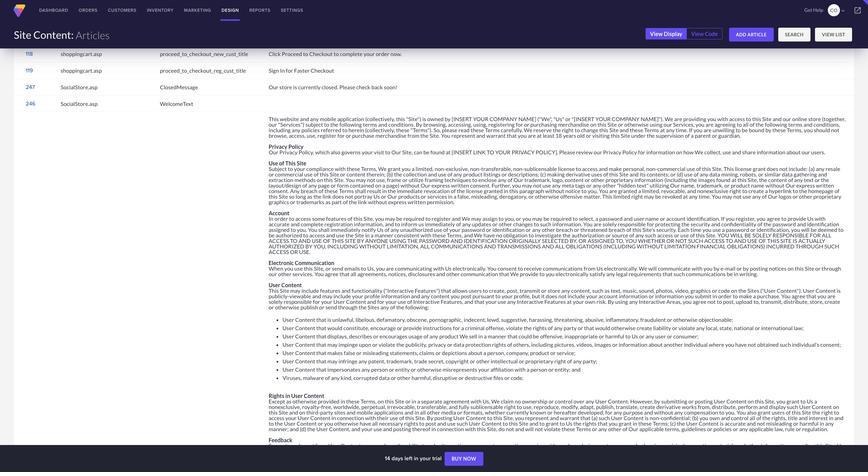 Task type: locate. For each thing, give the bounding box(es) containing it.
store inside the user content this site may include features and functionality ("interactive features") that allows users to create, post, transmit or store any content, such as text, music, sound, photos, video, graphics or code on the sites ("user content"). user content is publicly-viewable and may include your profile information and any content you post pursuant to your profile, but it does not include your account information or information you submit in order to make a purchase. you agree that you are solely responsible for your user content and for your use of interactive features, and that your use any interactive features at your own risk. by using any interactive areas, you agree not to post, upload to, transmit, distribute, store, create or otherwise publish or send through the sites any of the following:
[[548, 288, 561, 294]]

use inside privacy policy our privacy policy, which also governs your visit to our site, can be found at [insert link to your privacy policy]. please review our privacy policy for information on how we collect, use and share information about our users.
[[723, 149, 732, 156]]

misleading inside the user content that is unlawful, libelous, defamatory, obscene, pornographic, indecent, lewd, suggestive, harassing, threatening, abusive, inflammatory, fraudulent or otherwise objectionable; user content that would constitute, encourage or provide instructions for a criminal offense, violate the rights of any party or that would otherwise create liability or violate any local, state, national or international law; user content that displays, describes or encourages usage of any product we sell in a manner that could be offensive, inappropriate or harmful to us or any user or consumer; user content that may impinge upon or violate the publicity, privacy or data protection rights of others, including pictures, videos, images or information about another individual where you have not obtained such individual's consent; user content that makes false or misleading statements, claims or depictions about a person, company, product or service; user content that may infringe any patent, trademark, trade secret, copyright or other intellectual or proprietary right of any party; user content that impersonates any person or entity or otherwise misrepresents your affiliation with a person or entity; and viruses, malware of any kind, corrupted data or other harmful, disruptive or destructive files or code.
[[363, 350, 389, 357]]

create right translate,
[[640, 404, 656, 411]]

or right publish
[[319, 304, 325, 311]]

socialstore.asp for 246
[[61, 100, 98, 107]]

1 horizontal spatial post,
[[723, 299, 735, 306]]

be down 'utilizing'
[[656, 194, 662, 200]]

1 shoppingcart.asp from the top
[[61, 34, 102, 40]]

risk.
[[597, 299, 607, 306]]

warrant inside this website and any mobile application (collectively, this "site") is owned by [insert your company name] ("we", "us" or "[insert your company name]"). we are providing you with access to this site and our online store (together, our "services") subject to the following terms and conditions. by browsing, accessing, using, registering for or purchasing merchandise on this site or otherwise using our services, you are agreeing to all of the following terms and conditions, including any policies referred to herein (collectively, these "terms"). so, please read these terms carefully. we reserve the right to change this site and these terms at any time. if you are unwilling to be bound by these terms, you should not browse, access, use, register for or purchase merchandise from the site. you represent and warrant that you are at least 18 years old or visiting this site under the supervision of a parent or guardian.
[[487, 133, 506, 139]]

features for user
[[320, 288, 341, 294]]

right up entity; at bottom
[[555, 359, 566, 365]]

may up dissemination
[[373, 443, 384, 450]]

1 vertical spatial no
[[515, 399, 521, 405]]

found up nonexclusive
[[717, 177, 731, 183]]

1 horizontal spatial images
[[699, 177, 716, 183]]

applications
[[374, 410, 404, 416]]

of up rule
[[786, 410, 791, 416]]

terms
[[363, 121, 377, 128], [789, 121, 803, 128]]

modify,
[[562, 404, 579, 411]]

for right registering
[[516, 121, 523, 128]]

that inside this website and any mobile application (collectively, this "site") is owned by [insert your company name] ("we", "us" or "[insert your company name]"). we are providing you with access to this site and our online store (together, our "services") subject to the following terms and conditions. by browsing, accessing, using, registering for or purchasing merchandise on this site or otherwise using our services, you are agreeing to all of the following terms and conditions, including any policies referred to herein (collectively, these "terms"). so, please read these terms carefully. we reserve the right to change this site and these terms at any time. if you are unwilling to be bound by these terms, you should not browse, access, use, register for or purchase merchandise from the site. you represent and warrant that you are at least 18 years old or visiting this site under the supervision of a parent or guardian.
[[507, 133, 517, 139]]

and right website
[[300, 116, 309, 122]]

in right property
[[763, 449, 768, 455]]

such inside the user content that is unlawful, libelous, defamatory, obscene, pornographic, indecent, lewd, suggestive, harassing, threatening, abusive, inflammatory, fraudulent or otherwise objectionable; user content that would constitute, encourage or provide instructions for a criminal offense, violate the rights of any party or that would otherwise create liability or violate any local, state, national or international law; user content that displays, describes or encourages usage of any product we sell in a manner that could be offensive, inappropriate or harmful to us or any user or consumer; user content that may impinge upon or violate the publicity, privacy or data protection rights of others, including pictures, videos, images or information about another individual where you have not obtained such individual's consent; user content that makes false or misleading statements, claims or depictions about a person, company, product or service; user content that may infringe any patent, trademark, trade secret, copyright or other intellectual or proprietary right of any party; user content that impersonates any person or entity or otherwise misrepresents your affiliation with a person or entity; and viruses, malware of any kind, corrupted data or other harmful, disruptive or destructive files or code.
[[780, 342, 791, 349]]

content
[[347, 171, 366, 178], [565, 177, 584, 183], [769, 177, 788, 183], [431, 293, 450, 300]]

0 horizontal spatial trademark,
[[387, 359, 413, 365]]

proprietary inside the user content that is unlawful, libelous, defamatory, obscene, pornographic, indecent, lewd, suggestive, harassing, threatening, abusive, inflammatory, fraudulent or otherwise objectionable; user content that would constitute, encourage or provide instructions for a criminal offense, violate the rights of any party or that would otherwise create liability or violate any local, state, national or international law; user content that displays, describes or encourages usage of any product we sell in a manner that could be offensive, inappropriate or harmful to us or any user or consumer; user content that may impinge upon or violate the publicity, privacy or data protection rights of others, including pictures, videos, images or information about another individual where you have not obtained such individual's consent; user content that makes false or misleading statements, claims or depictions about a person, company, product or service; user content that may infringe any patent, trademark, trade secret, copyright or other intellectual or proprietary right of any party; user content that impersonates any person or entity or otherwise misrepresents your affiliation with a person or entity; and viruses, malware of any kind, corrupted data or other harmful, disruptive or destructive files or code.
[[526, 359, 554, 365]]

with up code.
[[515, 367, 526, 374]]

represent inside this website and any mobile application (collectively, this "site") is owned by [insert your company name] ("we", "us" or "[insert your company name]"). we are providing you with access to this site and our online store (together, our "services") subject to the following terms and conditions. by browsing, accessing, using, registering for or purchasing merchandise on this site or otherwise using our services, you are agreeing to all of the following terms and conditions, including any policies referred to herein (collectively, these "terms"). so, please read these terms carefully. we reserve the right to change this site and these terms at any time. if you are unwilling to be bound by these terms, you should not browse, access, use, register for or purchase merchandise from the site. you represent and warrant that you are at least 18 years old or visiting this site under the supervision of a parent or guardian.
[[452, 133, 475, 139]]

or down abusive, at right bottom
[[599, 334, 605, 340]]

our left logos
[[768, 194, 778, 200]]

1 horizontal spatial derivative
[[657, 404, 681, 411]]

all right the 'the'
[[421, 243, 430, 250]]

the up the homepage
[[822, 177, 830, 183]]

access down 'security'
[[705, 238, 725, 245]]

store
[[280, 84, 292, 90], [809, 116, 821, 122], [548, 288, 561, 294]]

site up form at the top left
[[330, 171, 339, 178]]

2 shoppingcart.asp from the top
[[61, 51, 102, 57]]

infringe
[[339, 359, 358, 365]]

changes
[[513, 221, 533, 228]]

or left separate
[[406, 399, 411, 405]]

manner inside the user content that is unlawful, libelous, defamatory, obscene, pornographic, indecent, lewd, suggestive, harassing, threatening, abusive, inflammatory, fraudulent or otherwise objectionable; user content that would constitute, encourage or provide instructions for a criminal offense, violate the rights of any party or that would otherwise create liability or violate any local, state, national or international law; user content that displays, describes or encourages usage of any product we sell in a manner that could be offensive, inappropriate or harmful to us or any user or consumer; user content that may impinge upon or violate the publicity, privacy or data protection rights of others, including pictures, videos, images or information about another individual where you have not obtained such individual's consent; user content that makes false or misleading statements, claims or depictions about a person, company, product or service; user content that may infringe any patent, trademark, trade secret, copyright or other intellectual or proprietary right of any party; user content that impersonates any person or entity or otherwise misrepresents your affiliation with a person or entity; and viruses, malware of any kind, corrupted data or other harmful, disruptive or destructive files or code.
[[488, 334, 507, 340]]

0 vertical spatial derivative
[[566, 171, 591, 178]]

solely inside the user content this site may include features and functionality ("interactive features") that allows users to create, post, transmit or store any content, such as text, music, sound, photos, video, graphics or code on the sites ("user content"). user content is publicly-viewable and may include your profile information and any content you post pursuant to your profile, but it does not include your account information or information you submit in order to make a purchase. you agree that you are solely responsible for your user content and for your use of interactive features, and that your use any interactive features at your own risk. by using any interactive areas, you agree not to post, upload to, transmit, distribute, store, create or otherwise publish or send through the sites any of the following:
[[269, 299, 283, 306]]

right inside this website and any mobile application (collectively, this "site") is owned by [insert your company name] ("we", "us" or "[insert your company name]"). we are providing you with access to this site and our online store (together, our "services") subject to the following terms and conditions. by browsing, accessing, using, registering for or purchasing merchandise on this site or otherwise using our services, you are agreeing to all of the following terms and conditions, including any policies referred to herein (collectively, these "terms"). so, please read these terms carefully. we reserve the right to change this site and these terms at any time. if you are unwilling to be bound by these terms, you should not browse, access, use, register for or purchase merchandise from the site. you represent and warrant that you are at least 18 years old or visiting this site under the supervision of a parent or guardian.
[[562, 127, 574, 134]]

granted
[[484, 188, 503, 195], [619, 188, 638, 195]]

own inside the user content this site may include features and functionality ("interactive features") that allows users to create, post, transmit or store any content, such as text, music, sound, photos, video, graphics or code on the sites ("user content"). user content is publicly-viewable and may include your profile information and any content you post pursuant to your profile, but it does not include your account information or information you submit in order to make a purchase. you agree that you are solely responsible for your user content and for your use of interactive features, and that your use any interactive features at your own risk. by using any interactive areas, you agree not to post, upload to, transmit, distribute, store, create or otherwise publish or send through the sites any of the following:
[[585, 299, 596, 306]]

0 horizontal spatial products
[[288, 449, 310, 455]]

send inside electronic communication when you use this site, or send emails to us, you are communicating with us electronically. you consent to receive communications from us electronically. we will communicate with you by e-mail or by posting notices on this site or through our other services. you agree that all agreements, notices, disclosures and other communication that we provide to you electronically satisfy any legal requirements that such communications be in writing.
[[332, 266, 344, 272]]

1 horizontal spatial proprietary
[[606, 177, 634, 183]]

derivative for confidential;
[[657, 404, 681, 411]]

view inside view list link
[[822, 32, 835, 37]]

view for view code
[[691, 31, 704, 37]]

by inside rights in user content except as otherwise provided in these terms, on this site or in a separate agreement with us, we claim no ownership or control over any user content. however, by submitting or posting user content on this site, you grant to us a nonexclusive, royalty-free, worldwide, perpetual, irrevocable, transferable, and fully sublicensable right to use, reproduce, modify, adapt, publish, translate, create derivative works from, distribute, perform and display such user content on this site and on third-party sites and mobile applications and in all other media or formats, whether currently known or hereafter developed, for any purpose and without any compensation to you. you also grant users of this site the right to access your user content in connection with their use of this site. by posting user content to this site, you represent and warrant that (a) such user content is non-confidential; (b) you own and control all of the rights, title and interest in and to the user content or you otherwise have all necessary rights to post and use such user content to this site and to grant to us the rights that you grant in these terms; (c) the user content is accurate and not misleading or harmful in any manner; and (d) the user content, and your use and posting thereof in connection with this site, do not and will not violate these terms or any other of our applicable terms, guidelines or policies or any applicable law, rule or regulation.
[[655, 399, 661, 405]]

product down robots, on the right top of page
[[731, 182, 750, 189]]

0 horizontal spatial sites
[[368, 304, 380, 311]]

access down protecting
[[658, 232, 673, 239]]

site, up 'do'
[[504, 415, 514, 422]]

2 socialstore.asp from the top
[[61, 100, 98, 107]]

1 vertical spatial including
[[532, 342, 554, 349]]

provide inside electronic communication when you use this site, or send emails to us, you are communicating with us electronically. you consent to receive communications from us electronically. we will communicate with you by e-mail or by posting notices on this site or through our other services. you agree that all agreements, notices, disclosures and other communication that we provide to you electronically satisfy any legal requirements that such communications be in writing.
[[520, 271, 539, 278]]

and left conditions.
[[378, 121, 387, 128]]

or down fraudulent
[[640, 334, 645, 340]]

party;
[[583, 359, 598, 365]]

0 vertical spatial through
[[822, 266, 842, 272]]

site. inside this website and any mobile application (collectively, this "site") is owned by [insert your company name] ("we", "us" or "[insert your company name]"). we are providing you with access to this site and our online store (together, our "services") subject to the following terms and conditions. by browsing, accessing, using, registering for or purchasing merchandise on this site or otherwise using our services, you are agreeing to all of the following terms and conditions, including any policies referred to herein (collectively, these "terms"). so, please read these terms carefully. we reserve the right to change this site and these terms at any time. if you are unwilling to be bound by these terms, you should not browse, access, use, register for or purchase merchandise from the site. you represent and warrant that you are at least 18 years old or visiting this site under the supervision of a parent or guardian.
[[430, 133, 440, 139]]

site. down the browsing,
[[430, 133, 440, 139]]

policies inside rights in user content except as otherwise provided in these terms, on this site or in a separate agreement with us, we claim no ownership or control over any user content. however, by submitting or posting user content on this site, you grant to us a nonexclusive, royalty-free, worldwide, perpetual, irrevocable, transferable, and fully sublicensable right to use, reproduce, modify, adapt, publish, translate, create derivative works from, distribute, perform and display such user content on this site and on third-party sites and mobile applications and in all other media or formats, whether currently known or hereafter developed, for any purpose and without any compensation to you. you also grant users of this site the right to access your user content in connection with their use of this site. by posting user content to this site, you represent and warrant that (a) such user content is non-confidential; (b) you own and control all of the rights, title and interest in and to the user content or you otherwise have all necessary rights to post and use such user content to this site and to grant to us the rights that you grant in these terms; (c) the user content is accurate and not misleading or harmful in any manner; and (d) the user content, and your use and posting thereof in connection with this site, do not and will not violate these terms or any other of our applicable terms, guidelines or policies or any applicable law, rule or regulation.
[[714, 427, 732, 433]]

1 without from the left
[[359, 243, 386, 250]]

original
[[667, 443, 685, 450]]

or up limitation
[[674, 232, 680, 239]]

0 horizontal spatial manner
[[375, 232, 394, 239]]

ability
[[406, 443, 421, 450]]

0 horizontal spatial to
[[290, 238, 298, 245]]

118 link
[[26, 50, 33, 58]]

share
[[743, 149, 756, 156]]

0 vertical spatial connection
[[337, 415, 364, 422]]

0 horizontal spatial if
[[689, 127, 693, 134]]

least
[[543, 133, 555, 139]]

(b) inside rights in user content except as otherwise provided in these terms, on this site or in a separate agreement with us, we claim no ownership or control over any user content. however, by submitting or posting user content on this site, you grant to us a nonexclusive, royalty-free, worldwide, perpetual, irrevocable, transferable, and fully sublicensable right to use, reproduce, modify, adapt, publish, translate, create derivative works from, distribute, perform and display such user content on this site and on third-party sites and mobile applications and in all other media or formats, whether currently known or hereafter developed, for any purpose and without any compensation to you. you also grant users of this site the right to access your user content in connection with their use of this site. by posting user content to this site, you represent and warrant that (a) such user content is non-confidential; (b) you own and control all of the rights, title and interest in and to the user content or you otherwise have all necessary rights to post and use such user content to this site and to grant to us the rights that you grant in these terms; (c) the user content is accurate and not misleading or harmful in any manner; and (d) the user content, and your use and posting thereof in connection with this site, do not and will not violate these terms or any other of our applicable terms, guidelines or policies or any applicable law, rule or regulation.
[[692, 415, 699, 422]]

access inside this website and any mobile application (collectively, this "site") is owned by [insert your company name] ("we", "us" or "[insert your company name]"). we are providing you with access to this site and our online store (together, our "services") subject to the following terms and conditions. by browsing, accessing, using, registering for or purchasing merchandise on this site or otherwise using our services, you are agreeing to all of the following terms and conditions, including any policies referred to herein (collectively, these "terms"). so, please read these terms carefully. we reserve the right to change this site and these terms at any time. if you are unwilling to be bound by these terms, you should not browse, access, use, register for or purchase merchandise from the site. you represent and warrant that you are at least 18 years old or visiting this site under the supervision of a parent or guardian.
[[730, 116, 745, 122]]

applicable
[[640, 427, 664, 433], [749, 427, 774, 433]]

1 [insert from the top
[[452, 116, 472, 122]]

2 horizontal spatial rights,
[[772, 415, 787, 422]]

by right however, on the bottom of the page
[[655, 399, 661, 405]]

or right mail
[[737, 266, 742, 272]]

2 horizontal spatial proprietary
[[814, 194, 842, 200]]

breach inside use of this site subject to your compliance with these terms, we grant you a limited, non-exclusive, non-transferable, non-sublicensable license to access and make personal, non-commercial use of this site. this license grant does not include: (a) any resale or commercial use of this site or content therein; (b) the collection and use of any product listings or descriptions; (c) making derivative uses of this site and its contents; or (d) use of any data mining, robots, or similar data gathering and extraction methods on this site. you may not use, frame or utilize framing techniques to enclose any of our trademark, logo, content or other proprietary information (including the images found at this site, the content of any text or the layout/design of any page or form contained on a page) without our express written consent. further, you may not use any meta tags or any other "hidden text" utilizing our name, trademark, or product name without our express written consent. any breach of these terms shall result in the immediate revocation of the license granted in this paragraph without notice to you. you are granted a limited, revocable, and nonexclusive right to create a hyperlink to the homepage of this site so long as the link does not portray us or our products or services in a false, misleading, derogatory, or otherwise offensive matter. this limited right may be revoked at any time. you may not use any of our logos or other proprietary graphics or trademarks as part of the link without express written permission.
[[301, 188, 318, 195]]

in for account
[[269, 216, 274, 222]]

sublicensable inside use of this site subject to your compliance with these terms, we grant you a limited, non-exclusive, non-transferable, non-sublicensable license to access and make personal, non-commercial use of this site. this license grant does not include: (a) any resale or commercial use of this site or content therein; (b) the collection and use of any product listings or descriptions; (c) making derivative uses of this site and its contents; or (d) use of any data mining, robots, or similar data gathering and extraction methods on this site. you may not use, frame or utilize framing techniques to enclose any of our trademark, logo, content or other proprietary information (including the images found at this site, the content of any text or the layout/design of any page or form contained on a page) without our express written consent. further, you may not use any meta tags or any other "hidden text" utilizing our name, trademark, or product name without our express written consent. any breach of these terms shall result in the immediate revocation of the license granted in this paragraph without notice to you. you are granted a limited, revocable, and nonexclusive right to create a hyperlink to the homepage of this site so long as the link does not portray us or our products or services in a false, misleading, derogatory, or otherwise offensive matter. this limited right may be revoked at any time. you may not use any of our logos or other proprietary graphics or trademarks as part of the link without express written permission.
[[525, 166, 557, 172]]

2 horizontal spatial breach
[[609, 227, 626, 233]]

or right the change on the right top
[[618, 121, 624, 128]]

0 vertical spatial time.
[[676, 127, 688, 134]]

agree up 'identification,'
[[767, 216, 781, 222]]

threatened
[[581, 227, 608, 233]]

and down 'known'
[[530, 421, 539, 428]]

co
[[831, 7, 838, 13]]

are inside electronic communication when you use this site, or send emails to us, you are communicating with us electronically. you consent to receive communications from us electronically. we will communicate with you by e-mail or by posting notices on this site or through our other services. you agree that all agreements, notices, disclosures and other communication that we provide to you electronically satisfy any legal requirements that such communications be in writing.
[[386, 266, 394, 272]]

images inside the user content that is unlawful, libelous, defamatory, obscene, pornographic, indecent, lewd, suggestive, harassing, threatening, abusive, inflammatory, fraudulent or otherwise objectionable; user content that would constitute, encourage or provide instructions for a criminal offense, violate the rights of any party or that would otherwise create liability or violate any local, state, national or international law; user content that displays, describes or encourages usage of any product we sell in a manner that could be offensive, inappropriate or harmful to us or any user or consumer; user content that may impinge upon or violate the publicity, privacy or data protection rights of others, including pictures, videos, images or information about another individual where you have not obtained such individual's consent; user content that makes false or misleading statements, claims or depictions about a person, company, product or service; user content that may infringe any patent, trademark, trade secret, copyright or other intellectual or proprietary right of any party; user content that impersonates any person or entity or otherwise misrepresents your affiliation with a person or entity; and viruses, malware of any kind, corrupted data or other harmful, disruptive or destructive files or code.
[[595, 342, 612, 349]]

features inside account in order to access some features of this site, you may be required to register and we may assign to you, or you may be required to select, a password and user name or account identification. if you register, you agree to provide us with accurate and complete registration information, and to inform us immediately of any updates or other changes to such information. you are solely responsible for protecting the security and confidentiality of the password and identification assigned to you. you shall immediately notify us of any unauthorized use of your password or identification or any other breach or threatened breach of this site's security. each time you use a password or identification, you will be deemed to be authorized to access and use the site in a manner consistent with these terms, and we have no obligation to investigate the authorization or source of any such access or use of this site. you will be solely responsible for all access to and use of this site by anyone using the password and identification originally selected by, or assigned to, you whether or not such access to and use of this site is actually authorized by you, including without limitation, all communications and transmissions and all obligations (including without limitation financial obligations) incurred through such access or use.
[[326, 216, 347, 222]]

graphics inside use of this site subject to your compliance with these terms, we grant you a limited, non-exclusive, non-transferable, non-sublicensable license to access and make personal, non-commercial use of this site. this license grant does not include: (a) any resale or commercial use of this site or content therein; (b) the collection and use of any product listings or descriptions; (c) making derivative uses of this site and its contents; or (d) use of any data mining, robots, or similar data gathering and extraction methods on this site. you may not use, frame or utilize framing techniques to enclose any of our trademark, logo, content or other proprietary information (including the images found at this site, the content of any text or the layout/design of any page or form contained on a page) without our express written consent. further, you may not use any meta tags or any other "hidden text" utilizing our name, trademark, or product name without our express written consent. any breach of these terms shall result in the immediate revocation of the license granted in this paragraph without notice to you. you are granted a limited, revocable, and nonexclusive right to create a hyperlink to the homepage of this site so long as the link does not portray us or our products or services in a false, misleading, derogatory, or otherwise offensive matter. this limited right may be revoked at any time. you may not use any of our logos or other proprietary graphics or trademarks as part of the link without express written permission.
[[269, 199, 289, 206]]

policy
[[289, 144, 304, 150], [623, 149, 637, 156]]

non-
[[435, 166, 446, 172], [470, 166, 482, 172], [513, 166, 525, 172], [647, 166, 658, 172], [650, 415, 661, 422], [465, 449, 476, 455]]

immediately up password
[[425, 221, 455, 228]]

access up manner;
[[269, 415, 284, 422]]

limited
[[614, 194, 631, 200]]

depictions
[[442, 350, 467, 357]]

and left fully
[[449, 404, 458, 411]]

1 company from the left
[[490, 116, 518, 122]]

are right store,
[[828, 293, 836, 300]]

our
[[269, 84, 279, 90], [269, 149, 279, 156], [392, 149, 401, 156], [514, 177, 524, 183], [421, 182, 431, 189], [671, 182, 680, 189], [786, 182, 796, 189], [388, 194, 397, 200], [768, 194, 778, 200], [629, 427, 639, 433], [549, 449, 559, 455]]

terms, inside use of this site subject to your compliance with these terms, we grant you a limited, non-exclusive, non-transferable, non-sublicensable license to access and make personal, non-commercial use of this site. this license grant does not include: (a) any resale or commercial use of this site or content therein; (b) the collection and use of any product listings or descriptions; (c) making derivative uses of this site and its contents; or (d) use of any data mining, robots, or similar data gathering and extraction methods on this site. you may not use, frame or utilize framing techniques to enclose any of our trademark, logo, content or other proprietary information (including the images found at this site, the content of any text or the layout/design of any page or form contained on a page) without our express written consent. further, you may not use any meta tags or any other "hidden text" utilizing our name, trademark, or product name without our express written consent. any breach of these terms shall result in the immediate revocation of the license granted in this paragraph without notice to you. you are granted a limited, revocable, and nonexclusive right to create a hyperlink to the homepage of this site so long as the link does not portray us or our products or services in a false, misleading, derogatory, or otherwise offensive matter. this limited right may be revoked at any time. you may not use any of our logos or other proprietary graphics or trademarks as part of the link without express written permission.
[[361, 166, 377, 172]]

a right upload
[[754, 293, 756, 300]]

site, inside "feedback separate and apart from user content, you may have the ability to submit questions, comments suggestions, reviews, ideas, plans, designs, notes, proposals, drawings, original or creative materials and other information regarding this site, us and our products or services (collectively "feedback"). you agree that feedback is non-confidential and shall become our sole property. we shall own exclusive rights, including all intellectual property rights, in and to such feedback and shall be entitled to the unrestricted use and dissemination of the feedback for any purpose, commercial or otherwise, without acknowledgment or compensation to you."
[[826, 443, 836, 450]]

and left dissemination
[[352, 454, 361, 461]]

1 granted from the left
[[484, 188, 503, 195]]

logos
[[779, 194, 792, 200]]

works
[[682, 404, 697, 411]]

1 vertical spatial own
[[710, 415, 720, 422]]

1 horizontal spatial view
[[691, 31, 704, 37]]

how
[[684, 149, 694, 156]]

1 vertical spatial register
[[432, 216, 451, 222]]

on inside this website and any mobile application (collectively, this "site") is owned by [insert your company name] ("we", "us" or "[insert your company name]"). we are providing you with access to this site and our online store (together, our "services") subject to the following terms and conditions. by browsing, accessing, using, registering for or purchasing merchandise on this site or otherwise using our services, you are agreeing to all of the following terms and conditions, including any policies referred to herein (collectively, these "terms"). so, please read these terms carefully. we reserve the right to change this site and these terms at any time. if you are unwilling to be bound by these terms, you should not browse, access, use, register for or purchase merchandise from the site. you represent and warrant that you are at least 18 years old or visiting this site under the supervision of a parent or guardian.
[[591, 121, 597, 128]]

such down time
[[689, 238, 704, 245]]

buy
[[452, 457, 462, 463]]

of up (including
[[627, 227, 632, 233]]

0 vertical spatial will
[[802, 227, 810, 233]]

0 vertical spatial proprietary
[[606, 177, 634, 183]]

through inside the user content this site may include features and functionality ("interactive features") that allows users to create, post, transmit or store any content, such as text, music, sound, photos, video, graphics or code on the sites ("user content"). user content is publicly-viewable and may include your profile information and any content you post pursuant to your profile, but it does not include your account information or information you submit in order to make a purchase. you agree that you are solely responsible for your user content and for your use of interactive features, and that your use any interactive features at your own risk. by using any interactive areas, you agree not to post, upload to, transmit, distribute, store, create or otherwise publish or send through the sites any of the following:
[[338, 304, 358, 311]]

such inside "feedback separate and apart from user content, you may have the ability to submit questions, comments suggestions, reviews, ideas, plans, designs, notes, proposals, drawings, original or creative materials and other information regarding this site, us and our products or services (collectively "feedback"). you agree that feedback is non-confidential and shall become our sole property. we shall own exclusive rights, including all intellectual property rights, in and to such feedback and shall be entitled to the unrestricted use and dissemination of the feedback for any purpose, commercial or otherwise, without acknowledgment or compensation to you."
[[785, 449, 796, 455]]

this website and any mobile application (collectively, this "site") is owned by [insert your company name] ("we", "us" or "[insert your company name]"). we are providing you with access to this site and our online store (together, our "services") subject to the following terms and conditions. by browsing, accessing, using, registering for or purchasing merchandise on this site or otherwise using our services, you are agreeing to all of the following terms and conditions, including any policies referred to herein (collectively, these "terms"). so, please read these terms carefully. we reserve the right to change this site and these terms at any time. if you are unwilling to be bound by these terms, you should not browse, access, use, register for or purchase merchandise from the site. you represent and warrant that you are at least 18 years old or visiting this site under the supervision of a parent or guardian.
[[269, 116, 846, 139]]

of up nonexclusive
[[696, 166, 701, 172]]

1 horizontal spatial solely
[[603, 221, 617, 228]]

you right receive
[[546, 271, 555, 278]]

2 horizontal spatial provide
[[788, 216, 807, 222]]

0 vertical spatial features
[[326, 216, 347, 222]]

be up actually
[[811, 227, 817, 233]]

0 horizontal spatial also
[[331, 149, 341, 156]]

0 vertical spatial warrant
[[487, 133, 506, 139]]

access inside rights in user content except as otherwise provided in these terms, on this site or in a separate agreement with us, we claim no ownership or control over any user content. however, by submitting or posting user content on this site, you grant to us a nonexclusive, royalty-free, worldwide, perpetual, irrevocable, transferable, and fully sublicensable right to use, reproduce, modify, adapt, publish, translate, create derivative works from, distribute, perform and display such user content on this site and on third-party sites and mobile applications and in all other media or formats, whether currently known or hereafter developed, for any purpose and without any compensation to you. you also grant users of this site the right to access your user content in connection with their use of this site. by posting user content to this site, you represent and warrant that (a) such user content is non-confidential; (b) you own and control all of the rights, title and interest in and to the user content or you otherwise have all necessary rights to post and use such user content to this site and to grant to us the rights that you grant in these terms; (c) the user content is accurate and not misleading or harmful in any manner; and (d) the user content, and your use and posting thereof in connection with this site, do not and will not violate these terms or any other of our applicable terms, guidelines or policies or any applicable law, rule or regulation.
[[269, 415, 284, 422]]

your up 'communications'
[[450, 227, 461, 233]]

hyperlink
[[769, 188, 792, 195]]

provide inside account in order to access some features of this site, you may be required to register and we may assign to you, or you may be required to select, a password and user name or account identification. if you register, you agree to provide us with accurate and complete registration information, and to inform us immediately of any updates or other changes to such information. you are solely responsible for protecting the security and confidentiality of the password and identification assigned to you. you shall immediately notify us of any unauthorized use of your password or identification or any other breach or threatened breach of this site's security. each time you use a password or identification, you will be deemed to be authorized to access and use the site in a manner consistent with these terms, and we have no obligation to investigate the authorization or source of any such access or use of this site. you will be solely responsible for all access to and use of this site by anyone using the password and identification originally selected by, or assigned to, you whether or not such access to and use of this site is actually authorized by you, including without limitation, all communications and transmissions and all obligations (including without limitation financial obligations) incurred through such access or use.
[[788, 216, 807, 222]]

any inside "feedback separate and apart from user content, you may have the ability to submit questions, comments suggestions, reviews, ideas, plans, designs, notes, proposals, drawings, original or creative materials and other information regarding this site, us and our products or services (collectively "feedback"). you agree that feedback is non-confidential and shall become our sole property. we shall own exclusive rights, including all intellectual property rights, in and to such feedback and shall be entitled to the unrestricted use and dissemination of the feedback for any purpose, commercial or otherwise, without acknowledgment or compensation to you."
[[445, 454, 453, 461]]

2 of from the left
[[759, 238, 767, 245]]

site inside electronic communication when you use this site, or send emails to us, you are communicating with us electronically. you consent to receive communications from us electronically. we will communicate with you by e-mail or by posting notices on this site or through our other services. you agree that all agreements, notices, disclosures and other communication that we provide to you electronically satisfy any legal requirements that such communications be in writing.
[[805, 266, 815, 272]]

connection
[[337, 415, 364, 422], [437, 427, 464, 433]]

site, left similar at the top
[[748, 177, 759, 183]]

2 horizontal spatial please
[[560, 149, 575, 156]]

0 vertical spatial user
[[634, 216, 645, 222]]

content up "hyperlink"
[[769, 177, 788, 183]]

1 vertical spatial by
[[608, 299, 615, 306]]

checkout up "closed."
[[311, 67, 334, 74]]

your inside the user content that is unlawful, libelous, defamatory, obscene, pornographic, indecent, lewd, suggestive, harassing, threatening, abusive, inflammatory, fraudulent or otherwise objectionable; user content that would constitute, encourage or provide instructions for a criminal offense, violate the rights of any party or that would otherwise create liability or violate any local, state, national or international law; user content that displays, describes or encourages usage of any product we sell in a manner that could be offensive, inappropriate or harmful to us or any user or consumer; user content that may impinge upon or violate the publicity, privacy or data protection rights of others, including pictures, videos, images or information about another individual where you have not obtained such individual's consent; user content that makes false or misleading statements, claims or depictions about a person, company, product or service; user content that may infringe any patent, trademark, trade secret, copyright or other intellectual or proprietary right of any party; user content that impersonates any person or entity or otherwise misrepresents your affiliation with a person or entity; and viruses, malware of any kind, corrupted data or other harmful, disruptive or destructive files or code.
[[479, 367, 490, 374]]

("interactive
[[384, 288, 414, 294]]

1 horizontal spatial post
[[461, 293, 472, 300]]

order inside account in order to access some features of this site, you may be required to register and we may assign to you, or you may be required to select, a password and user name or account identification. if you register, you agree to provide us with accurate and complete registration information, and to inform us immediately of any updates or other changes to such information. you are solely responsible for protecting the security and confidentiality of the password and identification assigned to you. you shall immediately notify us of any unauthorized use of your password or identification or any other breach or threatened breach of this site's security. each time you use a password or identification, you will be deemed to be authorized to access and use the site in a manner consistent with these terms, and we have no obligation to investigate the authorization or source of any such access or use of this site. you will be solely responsible for all access to and use of this site by anyone using the password and identification originally selected by, or assigned to, you whether or not such access to and use of this site is actually authorized by you, including without limitation, all communications and transmissions and all obligations (including without limitation financial obligations) incurred through such access or use.
[[275, 216, 288, 222]]

your for "[insert
[[596, 116, 611, 122]]

list
[[836, 32, 846, 37]]

1 this from the left
[[332, 238, 344, 245]]

and right confidential
[[506, 449, 515, 455]]

site. up thereof
[[416, 415, 426, 422]]

of
[[750, 121, 755, 128], [685, 133, 690, 139], [279, 160, 284, 167], [696, 166, 701, 172], [314, 171, 319, 178], [448, 171, 453, 178], [604, 171, 609, 178], [694, 171, 699, 178], [508, 177, 513, 183], [789, 177, 794, 183], [302, 182, 307, 189], [319, 188, 324, 195], [451, 188, 456, 195], [835, 188, 840, 195], [762, 194, 767, 200], [343, 199, 348, 206], [348, 216, 353, 222], [456, 221, 461, 228], [758, 221, 763, 228], [385, 227, 390, 233], [444, 227, 449, 233], [627, 227, 632, 233], [630, 232, 635, 239], [690, 232, 695, 239], [407, 299, 412, 306], [390, 304, 395, 311], [548, 325, 553, 332], [424, 334, 429, 340], [507, 342, 512, 349], [567, 359, 572, 365], [325, 375, 330, 382], [786, 410, 791, 416], [399, 415, 404, 422], [757, 415, 762, 422], [623, 427, 628, 433], [397, 454, 402, 461]]

adapt,
[[580, 404, 595, 411]]

encourage
[[371, 325, 396, 332]]

information inside the user content that is unlawful, libelous, defamatory, obscene, pornographic, indecent, lewd, suggestive, harassing, threatening, abusive, inflammatory, fraudulent or otherwise objectionable; user content that would constitute, encourage or provide instructions for a criminal offense, violate the rights of any party or that would otherwise create liability or violate any local, state, national or international law; user content that displays, describes or encourages usage of any product we sell in a manner that could be offensive, inappropriate or harmful to us or any user or consumer; user content that may impinge upon or violate the publicity, privacy or data protection rights of others, including pictures, videos, images or information about another individual where you have not obtained such individual's consent; user content that makes false or misleading statements, claims or depictions about a person, company, product or service; user content that may infringe any patent, trademark, trade secret, copyright or other intellectual or proprietary right of any party; user content that impersonates any person or entity or otherwise misrepresents your affiliation with a person or entity; and viruses, malware of any kind, corrupted data or other harmful, disruptive or destructive files or code.
[[619, 342, 648, 349]]

0 horizontal spatial register
[[318, 133, 337, 139]]

0 vertical spatial services
[[428, 194, 447, 200]]

we inside privacy policy our privacy policy, which also governs your visit to our site, can be found at [insert link to your privacy policy]. please review our privacy policy for information on how we collect, use and share information about our users.
[[695, 149, 704, 156]]

immediately up including
[[331, 227, 361, 233]]

1 vertical spatial manner
[[488, 334, 507, 340]]

2 horizontal spatial will
[[802, 227, 810, 233]]

now.
[[391, 51, 402, 57]]

for inside account in order to access some features of this site, you may be required to register and we may assign to you, or you may be required to select, a password and user name or account identification. if you register, you agree to provide us with accurate and complete registration information, and to inform us immediately of any updates or other changes to such information. you are solely responsible for protecting the security and confidentiality of the password and identification assigned to you. you shall immediately notify us of any unauthorized use of your password or identification or any other breach or threatened breach of this site's security. each time you use a password or identification, you will be deemed to be authorized to access and use the site in a manner consistent with these terms, and we have no obligation to investigate the authorization or source of any such access or use of this site. you will be solely responsible for all access to and use of this site by anyone using the password and identification originally selected by, or assigned to, you whether or not such access to and use of this site is actually authorized by you, including without limitation, all communications and transmissions and all obligations (including without limitation financial obligations) incurred through such access or use.
[[647, 221, 654, 228]]

your inside privacy policy our privacy policy, which also governs your visit to our site, can be found at [insert link to your privacy policy]. please review our privacy policy for information on how we collect, use and share information about our users.
[[362, 149, 373, 156]]

1 vertical spatial name
[[646, 216, 659, 222]]

accurate down perform
[[725, 421, 746, 428]]

0 horizontal spatial terms
[[363, 121, 377, 128]]

1 horizontal spatial use
[[748, 238, 758, 245]]

terms,
[[665, 427, 681, 433]]

do
[[499, 427, 505, 433]]

terms, inside rights in user content except as otherwise provided in these terms, on this site or in a separate agreement with us, we claim no ownership or control over any user content. however, by submitting or posting user content on this site, you grant to us a nonexclusive, royalty-free, worldwide, perpetual, irrevocable, transferable, and fully sublicensable right to use, reproduce, modify, adapt, publish, translate, create derivative works from, distribute, perform and display such user content on this site and on third-party sites and mobile applications and in all other media or formats, whether currently known or hereafter developed, for any purpose and without any compensation to you. you also grant users of this site the right to access your user content in connection with their use of this site. by posting user content to this site, you represent and warrant that (a) such user content is non-confidential; (b) you own and control all of the rights, title and interest in and to the user content or you otherwise have all necessary rights to post and use such user content to this site and to grant to us the rights that you grant in these terms; (c) the user content is accurate and not misleading or harmful in any manner; and (d) the user content, and your use and posting thereof in connection with this site, do not and will not violate these terms or any other of our applicable terms, guidelines or policies or any applicable law, rule or regulation.
[[361, 399, 377, 405]]

1 required from the left
[[404, 216, 425, 222]]

1 vertical spatial misleading
[[767, 421, 793, 428]]

you right to,
[[626, 238, 637, 245]]

with up features")
[[433, 266, 444, 272]]

site, inside account in order to access some features of this site, you may be required to register and we may assign to you, or you may be required to select, a password and user name or account identification. if you register, you agree to provide us with accurate and complete registration information, and to inform us immediately of any updates or other changes to such information. you are solely responsible for protecting the security and confidentiality of the password and identification assigned to you. you shall immediately notify us of any unauthorized use of your password or identification or any other breach or threatened breach of this site's security. each time you use a password or identification, you will be deemed to be authorized to access and use the site in a manner consistent with these terms, and we have no obligation to investigate the authorization or source of any such access or use of this site. you will be solely responsible for all access to and use of this site by anyone using the password and identification originally selected by, or assigned to, you whether or not such access to and use of this site is actually authorized by you, including without limitation, all communications and transmissions and all obligations (including without limitation financial obligations) incurred through such access or use.
[[364, 216, 374, 222]]

0 horizontal spatial found
[[431, 149, 445, 156]]

publicly-
[[269, 293, 290, 300]]

a up interest
[[815, 399, 818, 405]]

royalty-
[[302, 404, 321, 411]]

1 horizontal spatial without
[[637, 243, 664, 250]]

1 interactive from the left
[[413, 299, 440, 306]]

we inside rights in user content except as otherwise provided in these terms, on this site or in a separate agreement with us, we claim no ownership or control over any user content. however, by submitting or posting user content on this site, you grant to us a nonexclusive, royalty-free, worldwide, perpetual, irrevocable, transferable, and fully sublicensable right to use, reproduce, modify, adapt, publish, translate, create derivative works from, distribute, perform and display such user content on this site and on third-party sites and mobile applications and in all other media or formats, whether currently known or hereafter developed, for any purpose and without any compensation to you. you also grant users of this site the right to access your user content in connection with their use of this site. by posting user content to this site, you represent and warrant that (a) such user content is non-confidential; (b) you own and control all of the rights, title and interest in and to the user content or you otherwise have all necessary rights to post and use such user content to this site and to grant to us the rights that you grant in these terms; (c) the user content is accurate and not misleading or harmful in any manner; and (d) the user content, and your use and posting thereof in connection with this site, do not and will not violate these terms or any other of our applicable terms, guidelines or policies or any applicable law, rule or regulation.
[[492, 399, 500, 405]]

using
[[390, 238, 406, 245]]

are left unwilling
[[704, 127, 712, 134]]

1 vertical spatial merchandise
[[376, 133, 407, 139]]

by left the browsing,
[[416, 121, 423, 128]]

articles
[[76, 29, 110, 41]]

other up obligation
[[499, 221, 512, 228]]

enclose
[[479, 177, 497, 183]]

is inside "feedback separate and apart from user content, you may have the ability to submit questions, comments suggestions, reviews, ideas, plans, designs, notes, proposals, drawings, original or creative materials and other information regarding this site, us and our products or services (collectively "feedback"). you agree that feedback is non-confidential and shall become our sole property. we shall own exclusive rights, including all intellectual property rights, in and to such feedback and shall be entitled to the unrestricted use and dissemination of the feedback for any purpose, commercial or otherwise, without acknowledgment or compensation to you."
[[460, 449, 464, 455]]

trademarks
[[297, 199, 325, 206]]

be inside privacy policy our privacy policy, which also governs your visit to our site, can be found at [insert link to your privacy policy]. please review our privacy policy for information on how we collect, use and share information about our users.
[[424, 149, 430, 156]]

also inside privacy policy our privacy policy, which also governs your visit to our site, can be found at [insert link to your privacy policy]. please review our privacy policy for information on how we collect, use and share information about our users.
[[331, 149, 341, 156]]

your
[[473, 116, 489, 122], [596, 116, 611, 122], [496, 149, 511, 156]]

2 company from the left
[[612, 116, 640, 122]]

and
[[300, 116, 309, 122], [773, 116, 782, 122], [378, 121, 387, 128], [804, 121, 813, 128], [620, 127, 629, 134], [476, 133, 485, 139], [733, 149, 742, 156], [599, 166, 608, 172], [428, 171, 437, 178], [630, 171, 639, 178], [819, 171, 828, 178], [688, 188, 697, 195], [452, 216, 461, 222], [624, 216, 633, 222], [291, 221, 300, 228], [385, 221, 394, 228], [712, 221, 721, 228], [797, 221, 806, 228], [326, 232, 335, 239], [464, 232, 473, 239], [436, 271, 445, 278], [342, 288, 351, 294], [312, 293, 321, 300], [411, 293, 420, 300], [367, 299, 376, 306], [465, 299, 474, 306], [572, 367, 581, 374], [449, 404, 458, 411], [759, 404, 768, 411], [289, 410, 298, 416], [347, 410, 356, 416], [405, 410, 414, 416], [645, 410, 654, 416], [550, 415, 559, 422], [721, 415, 730, 422], [799, 415, 808, 422], [835, 415, 844, 422], [437, 421, 446, 428], [530, 421, 539, 428], [747, 421, 756, 428], [290, 427, 299, 433], [352, 427, 361, 433], [383, 427, 392, 433], [515, 427, 524, 433], [291, 443, 300, 450], [737, 443, 746, 450], [269, 449, 278, 455], [506, 449, 515, 455], [769, 449, 778, 455], [822, 449, 831, 455], [352, 454, 361, 461]]

sublicensable inside rights in user content except as otherwise provided in these terms, on this site or in a separate agreement with us, we claim no ownership or control over any user content. however, by submitting or posting user content on this site, you grant to us a nonexclusive, royalty-free, worldwide, perpetual, irrevocable, transferable, and fully sublicensable right to use, reproduce, modify, adapt, publish, translate, create derivative works from, distribute, perform and display such user content on this site and on third-party sites and mobile applications and in all other media or formats, whether currently known or hereafter developed, for any purpose and without any compensation to you. you also grant users of this site the right to access your user content in connection with their use of this site. by posting user content to this site, you represent and warrant that (a) such user content is non-confidential; (b) you own and control all of the rights, title and interest in and to the user content or you otherwise have all necessary rights to post and use such user content to this site and to grant to us the rights that you grant in these terms; (c) the user content is accurate and not misleading or harmful in any manner; and (d) the user content, and your use and posting thereof in connection with this site, do not and will not violate these terms or any other of our applicable terms, guidelines or policies or any applicable law, rule or regulation.
[[471, 404, 503, 411]]

this right notices
[[795, 266, 804, 272]]

communications
[[431, 243, 483, 250]]

shoppingcart.asp for 120
[[61, 34, 102, 40]]

0 horizontal spatial party
[[320, 410, 333, 416]]

of down ("interactive
[[407, 299, 412, 306]]

0 horizontal spatial users
[[469, 288, 482, 294]]

our down collection
[[421, 182, 431, 189]]

granted down the personal, at the top of the page
[[619, 188, 638, 195]]

for inside privacy policy our privacy policy, which also governs your visit to our site, can be found at [insert link to your privacy policy]. please review our privacy policy for information on how we collect, use and share information about our users.
[[638, 149, 646, 156]]

1 vertical spatial features
[[320, 288, 341, 294]]

some
[[312, 216, 325, 222]]

1 horizontal spatial through
[[822, 266, 842, 272]]

if right 'identification.'
[[722, 216, 725, 222]]

may down mining,
[[723, 194, 733, 200]]

posting inside electronic communication when you use this site, or send emails to us, you are communicating with us electronically. you consent to receive communications from us electronically. we will communicate with you by e-mail or by posting notices on this site or through our other services. you agree that all agreements, notices, disclosures and other communication that we provide to you electronically satisfy any legal requirements that such communications be in writing.
[[750, 266, 768, 272]]

with
[[718, 116, 729, 122], [335, 166, 346, 172], [815, 216, 826, 222], [421, 232, 432, 239], [433, 266, 444, 272], [692, 266, 703, 272], [515, 367, 526, 374], [471, 399, 482, 405], [365, 415, 376, 422], [465, 427, 476, 433]]

nonexclusive,
[[269, 404, 301, 411]]

including down terms,
[[666, 449, 688, 455]]

add article
[[736, 32, 767, 37]]

1 horizontal spatial will
[[649, 266, 657, 272]]

with inside the user content that is unlawful, libelous, defamatory, obscene, pornographic, indecent, lewd, suggestive, harassing, threatening, abusive, inflammatory, fraudulent or otherwise objectionable; user content that would constitute, encourage or provide instructions for a criminal offense, violate the rights of any party or that would otherwise create liability or violate any local, state, national or international law; user content that displays, describes or encourages usage of any product we sell in a manner that could be offensive, inappropriate or harmful to us or any user or consumer; user content that may impinge upon or violate the publicity, privacy or data protection rights of others, including pictures, videos, images or information about another individual where you have not obtained such individual's consent; user content that makes false or misleading statements, claims or depictions about a person, company, product or service; user content that may infringe any patent, trademark, trade secret, copyright or other intellectual or proprietary right of any party; user content that impersonates any person or entity or otherwise misrepresents your affiliation with a person or entity; and viruses, malware of any kind, corrupted data or other harmful, disruptive or destructive files or code.
[[515, 367, 526, 374]]

view for view list
[[822, 32, 835, 37]]

rights down irrevocable,
[[404, 421, 418, 428]]

1 horizontal spatial applicable
[[749, 427, 774, 433]]

limited,
[[416, 166, 434, 172], [642, 188, 661, 195]]

or right contents;
[[671, 171, 676, 178]]

(c) inside use of this site subject to your compliance with these terms, we grant you a limited, non-exclusive, non-transferable, non-sublicensable license to access and make personal, non-commercial use of this site. this license grant does not include: (a) any resale or commercial use of this site or content therein; (b) the collection and use of any product listings or descriptions; (c) making derivative uses of this site and its contents; or (d) use of any data mining, robots, or similar data gathering and extraction methods on this site. you may not use, frame or utilize framing techniques to enclose any of our trademark, logo, content or other proprietary information (including the images found at this site, the content of any text or the layout/design of any page or form contained on a page) without our express written consent. further, you may not use any meta tags or any other "hidden text" utilizing our name, trademark, or product name without our express written consent. any breach of these terms shall result in the immediate revocation of the license granted in this paragraph without notice to you. you are granted a limited, revocable, and nonexclusive right to create a hyperlink to the homepage of this site so long as the link does not portray us or our products or services in a false, misleading, derogatory, or otherwise offensive matter. this limited right may be revoked at any time. you may not use any of our logos or other proprietary graphics or trademarks as part of the link without express written permission.
[[541, 171, 546, 178]]

view left 'display'
[[650, 31, 663, 37]]

1 vertical spatial user
[[656, 334, 666, 340]]

1 horizontal spatial name
[[751, 182, 765, 189]]

grant
[[388, 166, 401, 172], [753, 166, 766, 172], [787, 399, 800, 405], [758, 410, 771, 416], [546, 421, 559, 428], [619, 421, 632, 428]]

this
[[396, 116, 405, 122], [753, 116, 762, 122], [598, 121, 607, 128], [600, 127, 609, 134], [611, 133, 620, 139], [703, 166, 712, 172], [320, 171, 329, 178], [610, 171, 619, 178], [324, 177, 333, 183], [738, 177, 747, 183], [510, 188, 519, 195], [269, 194, 278, 200], [354, 216, 363, 222], [633, 227, 642, 233], [696, 232, 705, 239], [304, 266, 313, 272], [795, 266, 804, 272], [385, 399, 394, 405], [755, 399, 764, 405], [269, 410, 278, 416], [792, 410, 801, 416], [405, 415, 414, 422], [494, 415, 503, 422], [509, 421, 518, 428], [477, 427, 486, 433], [816, 443, 825, 450]]

you left will
[[718, 232, 730, 239]]

1 horizontal spatial also
[[747, 410, 757, 416]]

or up the further,
[[502, 171, 507, 178]]

1 vertical spatial time.
[[699, 194, 711, 200]]

security
[[691, 221, 711, 228]]

1 socialstore.asp from the top
[[61, 84, 98, 90]]

meta
[[562, 182, 574, 189]]

1 vertical spatial (b)
[[692, 415, 699, 422]]

time. inside this website and any mobile application (collectively, this "site") is owned by [insert your company name] ("we", "us" or "[insert your company name]"). we are providing you with access to this site and our online store (together, our "services") subject to the following terms and conditions. by browsing, accessing, using, registering for or purchasing merchandise on this site or otherwise using our services, you are agreeing to all of the following terms and conditions, including any policies referred to herein (collectively, these "terms"). so, please read these terms carefully. we reserve the right to change this site and these terms at any time. if you are unwilling to be bound by these terms, you should not browse, access, use, register for or purchase merchandise from the site. you represent and warrant that you are at least 18 years old or visiting this site under the supervision of a parent or guardian.
[[676, 127, 688, 134]]

this up notify
[[354, 216, 363, 222]]

1 horizontal spatial us,
[[483, 399, 491, 405]]

1 horizontal spatial or
[[579, 238, 587, 245]]

1 vertical spatial if
[[722, 216, 725, 222]]

send left the emails
[[332, 266, 344, 272]]

1 horizontal spatial does
[[546, 293, 558, 300]]

agreeing
[[715, 121, 736, 128]]

such
[[689, 238, 704, 245], [825, 243, 840, 250]]

"us"
[[554, 116, 565, 122]]

1 vertical spatial from
[[584, 266, 596, 272]]

site, right perform
[[765, 399, 776, 405]]

1 horizontal spatial distribute,
[[784, 299, 809, 306]]

trademark,
[[525, 177, 551, 183], [697, 182, 724, 189], [387, 359, 413, 365]]

solely inside account in order to access some features of this site, you may be required to register and we may assign to you, or you may be required to select, a password and user name or account identification. if you register, you agree to provide us with accurate and complete registration information, and to inform us immediately of any updates or other changes to such information. you are solely responsible for protecting the security and confidentiality of the password and identification assigned to you. you shall immediately notify us of any unauthorized use of your password or identification or any other breach or threatened breach of this site's security. each time you use a password or identification, you will be deemed to be authorized to access and use the site in a manner consistent with these terms, and we have no obligation to investigate the authorization or source of any such access or use of this site. you will be solely responsible for all access to and use of this site by anyone using the password and identification originally selected by, or assigned to, you whether or not such access to and use of this site is actually authorized by you, including without limitation, all communications and transmissions and all obligations (including without limitation financial obligations) incurred through such access or use.
[[603, 221, 617, 228]]

1 vertical spatial mobile
[[357, 410, 373, 416]]

videos,
[[577, 342, 594, 349]]

be up investigate
[[544, 216, 550, 222]]

misleading,
[[471, 194, 499, 200]]

shoppingcart.asp for 119
[[61, 67, 102, 74]]

(b) inside use of this site subject to your compliance with these terms, we grant you a limited, non-exclusive, non-transferable, non-sublicensable license to access and make personal, non-commercial use of this site. this license grant does not include: (a) any resale or commercial use of this site or content therein; (b) the collection and use of any product listings or descriptions; (c) making derivative uses of this site and its contents; or (d) use of any data mining, robots, or similar data gathering and extraction methods on this site. you may not use, frame or utilize framing techniques to enclose any of our trademark, logo, content or other proprietary information (including the images found at this site, the content of any text or the layout/design of any page or form contained on a page) without our express written consent. further, you may not use any meta tags or any other "hidden text" utilizing our name, trademark, or product name without our express written consent. any breach of these terms shall result in the immediate revocation of the license granted in this paragraph without notice to you. you are granted a limited, revocable, and nonexclusive right to create a hyperlink to the homepage of this site so long as the link does not portray us or our products or services in a false, misleading, derogatory, or otherwise offensive matter. this limited right may be revoked at any time. you may not use any of our logos or other proprietary graphics or trademarks as part of the link without express written permission.
[[387, 171, 393, 178]]

3 shoppingcart.asp from the top
[[61, 67, 102, 74]]

2 vertical spatial please
[[560, 149, 575, 156]]

following
[[340, 121, 362, 128], [765, 121, 788, 128]]

and right utilize
[[428, 171, 437, 178]]

left
[[405, 455, 413, 463]]

1 of from the left
[[323, 238, 331, 245]]

1 vertical spatial represent
[[525, 415, 549, 422]]

features inside the user content this site may include features and functionality ("interactive features") that allows users to create, post, transmit or store any content, such as text, music, sound, photos, video, graphics or code on the sites ("user content"). user content is publicly-viewable and may include your profile information and any content you post pursuant to your profile, but it does not include your account information or information you submit in order to make a purchase. you agree that you are solely responsible for your user content and for your use of interactive features, and that your use any interactive features at your own risk. by using any interactive areas, you agree not to post, upload to, transmit, distribute, store, create or otherwise publish or send through the sites any of the following:
[[320, 288, 341, 294]]

1 horizontal spatial from
[[408, 133, 420, 139]]

0 horizontal spatial company
[[490, 116, 518, 122]]

0 horizontal spatial of
[[323, 238, 331, 245]]

accurate inside rights in user content except as otherwise provided in these terms, on this site or in a separate agreement with us, we claim no ownership or control over any user content. however, by submitting or posting user content on this site, you grant to us a nonexclusive, royalty-free, worldwide, perpetual, irrevocable, transferable, and fully sublicensable right to use, reproduce, modify, adapt, publish, translate, create derivative works from, distribute, perform and display such user content on this site and on third-party sites and mobile applications and in all other media or formats, whether currently known or hereafter developed, for any purpose and without any compensation to you. you also grant users of this site the right to access your user content in connection with their use of this site. by posting user content to this site, you represent and warrant that (a) such user content is non-confidential; (b) you own and control all of the rights, title and interest in and to the user content or you otherwise have all necessary rights to post and use such user content to this site and to grant to us the rights that you grant in these terms; (c) the user content is accurate and not misleading or harmful in any manner; and (d) the user content, and your use and posting thereof in connection with this site, do not and will not violate these terms or any other of our applicable terms, guidelines or policies or any applicable law, rule or regulation.
[[725, 421, 746, 428]]

harmful right title
[[800, 421, 819, 428]]

through
[[822, 266, 842, 272], [338, 304, 358, 311]]

1 vertical spatial in
[[269, 216, 274, 222]]

1 horizontal spatial harmful
[[800, 421, 819, 428]]

1 vertical spatial sublicensable
[[471, 404, 503, 411]]

or up 'originally' at the right of the page
[[526, 227, 531, 233]]

us inside "feedback separate and apart from user content, you may have the ability to submit questions, comments suggestions, reviews, ideas, plans, designs, notes, proposals, drawings, original or creative materials and other information regarding this site, us and our products or services (collectively "feedback"). you agree that feedback is non-confidential and shall become our sole property. we shall own exclusive rights, including all intellectual property rights, in and to such feedback and shall be entitled to the unrestricted use and dissemination of the feedback for any purpose, commercial or otherwise, without acknowledgment or compensation to you."
[[837, 443, 844, 450]]

agree inside account in order to access some features of this site, you may be required to register and we may assign to you, or you may be required to select, a password and user name or account identification. if you register, you agree to provide us with accurate and complete registration information, and to inform us immediately of any updates or other changes to such information. you are solely responsible for protecting the security and confidentiality of the password and identification assigned to you. you shall immediately notify us of any unauthorized use of your password or identification or any other breach or threatened breach of this site's security. each time you use a password or identification, you will be deemed to be authorized to access and use the site in a manner consistent with these terms, and we have no obligation to investigate the authorization or source of any such access or use of this site. you will be solely responsible for all access to and use of this site by anyone using the password and identification originally selected by, or assigned to, you whether or not such access to and use of this site is actually authorized by you, including without limitation, all communications and transmissions and all obligations (including without limitation financial obligations) incurred through such access or use.
[[767, 216, 781, 222]]

1 horizontal spatial using
[[650, 121, 663, 128]]

site down 117
[[14, 28, 31, 41]]

more
[[356, 1, 368, 7]]

images inside use of this site subject to your compliance with these terms, we grant you a limited, non-exclusive, non-transferable, non-sublicensable license to access and make personal, non-commercial use of this site. this license grant does not include: (a) any resale or commercial use of this site or content therein; (b) the collection and use of any product listings or descriptions; (c) making derivative uses of this site and its contents; or (d) use of any data mining, robots, or similar data gathering and extraction methods on this site. you may not use, frame or utilize framing techniques to enclose any of our trademark, logo, content or other proprietary information (including the images found at this site, the content of any text or the layout/design of any page or form contained on a page) without our express written consent. further, you may not use any meta tags or any other "hidden text" utilizing our name, trademark, or product name without our express written consent. any breach of these terms shall result in the immediate revocation of the license granted in this paragraph without notice to you. you are granted a limited, revocable, and nonexclusive right to create a hyperlink to the homepage of this site so long as the link does not portray us or our products or services in a false, misleading, derogatory, or otherwise offensive matter. this limited right may be revoked at any time. you may not use any of our logos or other proprietary graphics or trademarks as part of the link without express written permission.
[[699, 177, 716, 183]]

for down functionality
[[377, 299, 385, 306]]

1 vertical spatial order
[[275, 216, 288, 222]]

2 following from the left
[[765, 121, 788, 128]]

ideas,
[[550, 443, 564, 450]]

us,
[[367, 266, 375, 272], [483, 399, 491, 405]]

include up unlawful,
[[334, 293, 351, 300]]

at inside the user content this site may include features and functionality ("interactive features") that allows users to create, post, transmit or store any content, such as text, music, sound, photos, video, graphics or code on the sites ("user content"). user content is publicly-viewable and may include your profile information and any content you post pursuant to your profile, but it does not include your account information or information you submit in order to make a purchase. you agree that you are solely responsible for your user content and for your use of interactive features, and that your use any interactive features at your own risk. by using any interactive areas, you agree not to post, upload to, transmit, distribute, store, create or otherwise publish or send through the sites any of the following:
[[567, 299, 572, 306]]

by inside this website and any mobile application (collectively, this "site") is owned by [insert your company name] ("we", "us" or "[insert your company name]"). we are providing you with access to this site and our online store (together, our "services") subject to the following terms and conditions. by browsing, accessing, using, registering for or purchasing merchandise on this site or otherwise using our services, you are agreeing to all of the following terms and conditions, including any policies referred to herein (collectively, these "terms"). so, please read these terms carefully. we reserve the right to change this site and these terms at any time. if you are unwilling to be bound by these terms, you should not browse, access, use, register for or purchase merchandise from the site. you represent and warrant that you are at least 18 years old or visiting this site under the supervision of a parent or guardian.
[[416, 121, 423, 128]]

2 would from the left
[[596, 325, 611, 332]]

any
[[290, 188, 300, 195]]

0 vertical spatial policies
[[302, 127, 320, 134]]

of up password
[[444, 227, 449, 233]]

including inside "feedback separate and apart from user content, you may have the ability to submit questions, comments suggestions, reviews, ideas, plans, designs, notes, proposals, drawings, original or creative materials and other information regarding this site, us and our products or services (collectively "feedback"). you agree that feedback is non-confidential and shall become our sole property. we shall own exclusive rights, including all intellectual property rights, in and to such feedback and shall be entitled to the unrestricted use and dissemination of the feedback for any purpose, commercial or otherwise, without acknowledgment or compensation to you."
[[666, 449, 688, 455]]

may up makes
[[328, 342, 338, 349]]

are inside account in order to access some features of this site, you may be required to register and we may assign to you, or you may be required to select, a password and user name or account identification. if you register, you agree to provide us with accurate and complete registration information, and to inform us immediately of any updates or other changes to such information. you are solely responsible for protecting the security and confidentiality of the password and identification assigned to you. you shall immediately notify us of any unauthorized use of your password or identification or any other breach or threatened breach of this site's security. each time you use a password or identification, you will be deemed to be authorized to access and use the site in a manner consistent with these terms, and we have no obligation to investigate the authorization or source of any such access or use of this site. you will be solely responsible for all access to and use of this site by anyone using the password and identification originally selected by, or assigned to, you whether or not such access to and use of this site is actually authorized by you, including without limitation, all communications and transmissions and all obligations (including without limitation financial obligations) incurred through such access or use.
[[594, 221, 602, 228]]

without
[[401, 182, 420, 189], [766, 182, 785, 189], [545, 188, 565, 195], [368, 199, 387, 206], [655, 410, 674, 416], [539, 454, 558, 461]]

2 horizontal spatial or
[[667, 238, 675, 245]]

a up protection
[[484, 334, 487, 340]]

2 [insert from the top
[[452, 149, 472, 156]]

other
[[591, 177, 605, 183], [603, 182, 616, 189], [799, 194, 813, 200], [499, 221, 512, 228], [542, 227, 555, 233], [278, 271, 292, 278], [447, 271, 460, 278], [477, 359, 490, 365], [397, 375, 411, 382], [427, 410, 440, 416], [608, 427, 622, 433], [747, 443, 760, 450]]

all
[[743, 121, 749, 128], [351, 271, 356, 278], [420, 410, 426, 416], [750, 415, 756, 422], [372, 421, 378, 428], [690, 449, 695, 455]]

2 interactive from the left
[[517, 299, 544, 306]]

1 horizontal spatial policies
[[714, 427, 732, 433]]

site inside account in order to access some features of this site, you may be required to register and we may assign to you, or you may be required to select, a password and user name or account identification. if you register, you agree to provide us with accurate and complete registration information, and to inform us immediately of any updates or other changes to such information. you are solely responsible for protecting the security and confidentiality of the password and identification assigned to you. you shall immediately notify us of any unauthorized use of your password or identification or any other breach or threatened breach of this site's security. each time you use a password or identification, you will be deemed to be authorized to access and use the site in a manner consistent with these terms, and we have no obligation to investigate the authorization or source of any such access or use of this site. you will be solely responsible for all access to and use of this site by anyone using the password and identification originally selected by, or assigned to, you whether or not such access to and use of this site is actually authorized by you, including without limitation, all communications and transmissions and all obligations (including without limitation financial obligations) incurred through such access or use.
[[355, 232, 364, 239]]

1 use from the left
[[312, 238, 322, 245]]

0 vertical spatial products
[[398, 194, 420, 200]]

terms, down the online
[[787, 127, 803, 134]]

using inside the user content this site may include features and functionality ("interactive features") that allows users to create, post, transmit or store any content, such as text, music, sound, photos, video, graphics or code on the sites ("user content"). user content is publicly-viewable and may include your profile information and any content you post pursuant to your profile, but it does not include your account information or information you submit in order to make a purchase. you agree that you are solely responsible for your user content and for your use of interactive features, and that your use any interactive features at your own risk. by using any interactive areas, you agree not to post, upload to, transmit, distribute, store, create or otherwise publish or send through the sites any of the following:
[[616, 299, 628, 306]]

at inside privacy policy our privacy policy, which also governs your visit to our site, can be found at [insert link to your privacy policy]. please review our privacy policy for information on how we collect, use and share information about our users.
[[446, 149, 451, 156]]

your down content,
[[573, 299, 584, 306]]

all inside electronic communication when you use this site, or send emails to us, you are communicating with us electronically. you consent to receive communications from us electronically. we will communicate with you by e-mail or by posting notices on this site or through our other services. you agree that all agreements, notices, disclosures and other communication that we provide to you electronically satisfy any legal requirements that such communications be in writing.
[[351, 271, 356, 278]]

terms
[[485, 127, 500, 134], [645, 127, 659, 134], [339, 188, 354, 195], [576, 427, 591, 433]]

which
[[315, 149, 330, 156]]

user up site's at the top right of the page
[[634, 216, 645, 222]]

0 vertical spatial (c)
[[541, 171, 546, 178]]

services inside use of this site subject to your compliance with these terms, we grant you a limited, non-exclusive, non-transferable, non-sublicensable license to access and make personal, non-commercial use of this site. this license grant does not include: (a) any resale or commercial use of this site or content therein; (b) the collection and use of any product listings or descriptions; (c) making derivative uses of this site and its contents; or (d) use of any data mining, robots, or similar data gathering and extraction methods on this site. you may not use, frame or utilize framing techniques to enclose any of our trademark, logo, content or other proprietary information (including the images found at this site, the content of any text or the layout/design of any page or form contained on a page) without our express written consent. further, you may not use any meta tags or any other "hidden text" utilizing our name, trademark, or product name without our express written consent. any breach of these terms shall result in the immediate revocation of the license granted in this paragraph without notice to you. you are granted a limited, revocable, and nonexclusive right to create a hyperlink to the homepage of this site so long as the link does not portray us or our products or services in a false, misleading, derogatory, or otherwise offensive matter. this limited right may be revoked at any time. you may not use any of our logos or other proprietary graphics or trademarks as part of the link without express written permission.
[[428, 194, 447, 200]]

use inside "feedback separate and apart from user content, you may have the ability to submit questions, comments suggestions, reviews, ideas, plans, designs, notes, proposals, drawings, original or creative materials and other information regarding this site, us and our products or services (collectively "feedback"). you agree that feedback is non-confidential and shall become our sole property. we shall own exclusive rights, including all intellectual property rights, in and to such feedback and shall be entitled to the unrestricted use and dissemination of the feedback for any purpose, commercial or otherwise, without acknowledgment or compensation to you."
[[342, 454, 351, 461]]

or right the but
[[542, 288, 547, 294]]

socialstore.asp
[[61, 84, 98, 90], [61, 100, 98, 107]]

("user
[[761, 288, 776, 294]]

2 required from the left
[[551, 216, 572, 222]]

1 horizontal spatial found
[[717, 177, 731, 183]]

with inside this website and any mobile application (collectively, this "site") is owned by [insert your company name] ("we", "us" or "[insert your company name]"). we are providing you with access to this site and our online store (together, our "services") subject to the following terms and conditions. by browsing, accessing, using, registering for or purchasing merchandise on this site or otherwise using our services, you are agreeing to all of the following terms and conditions, including any policies referred to herein (collectively, these "terms"). so, please read these terms carefully. we reserve the right to change this site and these terms at any time. if you are unwilling to be bound by these terms, you should not browse, access, use, register for or purchase merchandise from the site. you represent and warrant that you are at least 18 years old or visiting this site under the supervision of a parent or guardian.
[[718, 116, 729, 122]]

0 vertical spatial provide
[[788, 216, 807, 222]]

or down entity
[[391, 375, 396, 382]]

0 horizontal spatial sublicensable
[[471, 404, 503, 411]]

0 horizontal spatial required
[[404, 216, 425, 222]]

2 site from the left
[[781, 238, 792, 245]]

1 vertical spatial post
[[426, 421, 436, 428]]

3 interactive from the left
[[639, 299, 666, 306]]

2 granted from the left
[[619, 188, 638, 195]]

as
[[307, 194, 313, 200], [326, 199, 331, 206], [605, 288, 610, 294], [286, 399, 292, 405]]

is inside the user content that is unlawful, libelous, defamatory, obscene, pornographic, indecent, lewd, suggestive, harassing, threatening, abusive, inflammatory, fraudulent or otherwise objectionable; user content that would constitute, encourage or provide instructions for a criminal offense, violate the rights of any party or that would otherwise create liability or violate any local, state, national or international law; user content that displays, describes or encourages usage of any product we sell in a manner that could be offensive, inappropriate or harmful to us or any user or consumer; user content that may impinge upon or violate the publicity, privacy or data protection rights of others, including pictures, videos, images or information about another individual where you have not obtained such individual's consent; user content that makes false or misleading statements, claims or depictions about a person, company, product or service; user content that may infringe any patent, trademark, trade secret, copyright or other intellectual or proprietary right of any party; user content that impersonates any person or entity or otherwise misrepresents your affiliation with a person or entity; and viruses, malware of any kind, corrupted data or other harmful, disruptive or destructive files or code.
[[328, 317, 331, 324]]

these left terms;
[[639, 421, 652, 428]]

0 vertical spatial solely
[[603, 221, 617, 228]]

you. inside use of this site subject to your compliance with these terms, we grant you a limited, non-exclusive, non-transferable, non-sublicensable license to access and make personal, non-commercial use of this site. this license grant does not include: (a) any resale or commercial use of this site or content therein; (b) the collection and use of any product listings or descriptions; (c) making derivative uses of this site and its contents; or (d) use of any data mining, robots, or similar data gathering and extraction methods on this site. you may not use, frame or utilize framing techniques to enclose any of our trademark, logo, content or other proprietary information (including the images found at this site, the content of any text or the layout/design of any page or form contained on a page) without our express written consent. further, you may not use any meta tags or any other "hidden text" utilizing our name, trademark, or product name without our express written consent. any breach of these terms shall result in the immediate revocation of the license granted in this paragraph without notice to you. you are granted a limited, revocable, and nonexclusive right to create a hyperlink to the homepage of this site so long as the link does not portray us or our products or services in a false, misleading, derogatory, or otherwise offensive matter. this limited right may be revoked at any time. you may not use any of our logos or other proprietary graphics or trademarks as part of the link without express written permission.
[[588, 188, 598, 195]]

or down company,
[[519, 359, 525, 365]]

including
[[269, 127, 291, 134], [532, 342, 554, 349], [666, 449, 688, 455]]

mobile left their
[[357, 410, 373, 416]]

products inside use of this site subject to your compliance with these terms, we grant you a limited, non-exclusive, non-transferable, non-sublicensable license to access and make personal, non-commercial use of this site. this license grant does not include: (a) any resale or commercial use of this site or content therein; (b) the collection and use of any product listings or descriptions; (c) making derivative uses of this site and its contents; or (d) use of any data mining, robots, or similar data gathering and extraction methods on this site. you may not use, frame or utilize framing techniques to enclose any of our trademark, logo, content or other proprietary information (including the images found at this site, the content of any text or the layout/design of any page or form contained on a page) without our express written consent. further, you may not use any meta tags or any other "hidden text" utilizing our name, trademark, or product name without our express written consent. any breach of these terms shall result in the immediate revocation of the license granted in this paragraph without notice to you. you are granted a limited, revocable, and nonexclusive right to create a hyperlink to the homepage of this site so long as the link does not portray us or our products or services in a false, misleading, derogatory, or otherwise offensive matter. this limited right may be revoked at any time. you may not use any of our logos or other proprietary graphics or trademarks as part of the link without express written permission.
[[398, 194, 420, 200]]

whether
[[638, 238, 666, 245]]

0 vertical spatial does
[[767, 166, 779, 172]]

[insert inside privacy policy our privacy policy, which also governs your visit to our site, can be found at [insert link to your privacy policy]. please review our privacy policy for information on how we collect, use and share information about our users.
[[452, 149, 472, 156]]

0 horizontal spatial merchandise
[[376, 133, 407, 139]]

services inside "feedback separate and apart from user content, you may have the ability to submit questions, comments suggestions, reviews, ideas, plans, designs, notes, proposals, drawings, original or creative materials and other information regarding this site, us and our products or services (collectively "feedback"). you agree that feedback is non-confidential and shall become our sole property. we shall own exclusive rights, including all intellectual property rights, in and to such feedback and shall be entitled to the unrestricted use and dissemination of the feedback for any purpose, commercial or otherwise, without acknowledgment or compensation to you."
[[317, 449, 337, 455]]

1 horizontal spatial represent
[[525, 415, 549, 422]]

(c)
[[541, 171, 546, 178], [670, 421, 676, 428]]

impersonates
[[328, 367, 361, 374]]

accessing,
[[448, 121, 472, 128]]

1 horizontal spatial granted
[[619, 188, 638, 195]]

1 vertical spatial graphics
[[691, 288, 711, 294]]

(including
[[665, 177, 688, 183]]

from,
[[698, 404, 711, 411]]

and right sites
[[347, 410, 356, 416]]

0 horizontal spatial post,
[[507, 288, 519, 294]]

order left upload
[[719, 293, 732, 300]]

in inside the user content that is unlawful, libelous, defamatory, obscene, pornographic, indecent, lewd, suggestive, harassing, threatening, abusive, inflammatory, fraudulent or otherwise objectionable; user content that would constitute, encourage or provide instructions for a criminal offense, violate the rights of any party or that would otherwise create liability or violate any local, state, national or international law; user content that displays, describes or encourages usage of any product we sell in a manner that could be offensive, inappropriate or harmful to us or any user or consumer; user content that may impinge upon or violate the publicity, privacy or data protection rights of others, including pictures, videos, images or information about another individual where you have not obtained such individual's consent; user content that makes false or misleading statements, claims or depictions about a person, company, product or service; user content that may infringe any patent, trademark, trade secret, copyright or other intellectual or proprietary right of any party; user content that impersonates any person or entity or otherwise misrepresents your affiliation with a person or entity; and viruses, malware of any kind, corrupted data or other harmful, disruptive or destructive files or code.
[[479, 334, 483, 340]]

not left obtained
[[748, 342, 756, 349]]

0 horizontal spatial consent.
[[269, 188, 289, 195]]

0 horizontal spatial represent
[[452, 133, 475, 139]]

over
[[574, 399, 585, 405]]

kind,
[[341, 375, 353, 382]]

1 vertical spatial solely
[[269, 299, 283, 306]]

0 horizontal spatial through
[[338, 304, 358, 311]]

of up company,
[[507, 342, 512, 349]]

features for shall
[[326, 216, 347, 222]]

1 following from the left
[[340, 121, 362, 128]]

view
[[650, 31, 663, 37], [691, 31, 704, 37], [822, 32, 835, 37]]

including inside this website and any mobile application (collectively, this "site") is owned by [insert your company name] ("we", "us" or "[insert your company name]"). we are providing you with access to this site and our online store (together, our "services") subject to the following terms and conditions. by browsing, accessing, using, registering for or purchasing merchandise on this site or otherwise using our services, you are agreeing to all of the following terms and conditions, including any policies referred to herein (collectively, these "terms"). so, please read these terms carefully. we reserve the right to change this site and these terms at any time. if you are unwilling to be bound by these terms, you should not browse, access, use, register for or purchase merchandise from the site. you represent and warrant that you are at least 18 years old or visiting this site under the supervision of a parent or guardian.
[[269, 127, 291, 134]]

help
[[814, 7, 824, 13]]

proceed_to_checkout_reg_cust_title
[[160, 67, 246, 74]]

and inside privacy policy our privacy policy, which also governs your visit to our site, can be found at [insert link to your privacy policy]. please review our privacy policy for information on how we collect, use and share information about our users.
[[733, 149, 742, 156]]

such down the publish,
[[599, 415, 610, 422]]

create inside the user content this site may include features and functionality ("interactive features") that allows users to create, post, transmit or store any content, such as text, music, sound, photos, video, graphics or code on the sites ("user content"). user content is publicly-viewable and may include your profile information and any content you post pursuant to your profile, but it does not include your account information or information you submit in order to make a purchase. you agree that you are solely responsible for your user content and for your use of interactive features, and that your use any interactive features at your own risk. by using any interactive areas, you agree not to post, upload to, transmit, distribute, store, create or otherwise publish or send through the sites any of the following:
[[825, 299, 841, 306]]

free,
[[321, 404, 332, 411]]

2 terms from the left
[[789, 121, 803, 128]]

derivative for tags
[[566, 171, 591, 178]]

2 vertical spatial own
[[616, 449, 626, 455]]

anyone
[[365, 238, 388, 245]]

1 horizontal spatial if
[[722, 216, 725, 222]]

2 horizontal spatial from
[[584, 266, 596, 272]]

view inside view display link
[[650, 31, 663, 37]]

us, inside electronic communication when you use this site, or send emails to us, you are communicating with us electronically. you consent to receive communications from us electronically. we will communicate with you by e-mail or by posting notices on this site or through our other services. you agree that all agreements, notices, disclosures and other communication that we provide to you electronically satisfy any legal requirements that such communications be in writing.
[[367, 266, 375, 272]]

this right 'do'
[[509, 421, 518, 428]]

of right source
[[630, 232, 635, 239]]



Task type: describe. For each thing, give the bounding box(es) containing it.
on inside privacy policy our privacy policy, which also governs your visit to our site, can be found at [insert link to your privacy policy]. please review our privacy policy for information on how we collect, use and share information about our users.
[[677, 149, 683, 156]]

this inside this website and any mobile application (collectively, this "site") is owned by [insert your company name] ("we", "us" or "[insert your company name]"). we are providing you with access to this site and our online store (together, our "services") subject to the following terms and conditions. by browsing, accessing, using, registering for or purchasing merchandise on this site or otherwise using our services, you are agreeing to all of the following terms and conditions, including any policies referred to herein (collectively, these "terms"). so, please read these terms carefully. we reserve the right to change this site and these terms at any time. if you are unwilling to be bound by these terms, you should not browse, access, use, register for or purchase merchandise from the site. you represent and warrant that you are at least 18 years old or visiting this site under the supervision of a parent or guardian.
[[269, 116, 279, 122]]

feedback down ability
[[412, 454, 435, 461]]

the up upload
[[739, 288, 747, 294]]

0 vertical spatial please
[[269, 1, 285, 7]]

immediate
[[397, 188, 423, 195]]

and up publish
[[312, 293, 321, 300]]

registering
[[489, 121, 515, 128]]

1 horizontal spatial please
[[340, 84, 355, 90]]

legal
[[617, 271, 628, 278]]

makes
[[328, 350, 343, 357]]

otherwise down inflammatory,
[[612, 325, 636, 332]]

and right 'security'
[[712, 221, 721, 228]]

2 horizontal spatial include
[[568, 293, 586, 300]]

of right the homepage
[[835, 188, 840, 195]]

of inside "feedback separate and apart from user content, you may have the ability to submit questions, comments suggestions, reviews, ideas, plans, designs, notes, proposals, drawings, original or creative materials and other information regarding this site, us and our products or services (collectively "feedback"). you agree that feedback is non-confidential and shall become our sole property. we shall own exclusive rights, including all intellectual property rights, in and to such feedback and shall be entitled to the unrestricted use and dissemination of the feedback for any purpose, commercial or otherwise, without acknowledgment or compensation to you."
[[397, 454, 402, 461]]

as inside rights in user content except as otherwise provided in these terms, on this site or in a separate agreement with us, we claim no ownership or control over any user content. however, by submitting or posting user content on this site, you grant to us a nonexclusive, royalty-free, worldwide, perpetual, irrevocable, transferable, and fully sublicensable right to use, reproduce, modify, adapt, publish, translate, create derivative works from, distribute, perform and display such user content on this site and on third-party sites and mobile applications and in all other media or formats, whether currently known or hereafter developed, for any purpose and without any compensation to you. you also grant users of this site the right to access your user content in connection with their use of this site. by posting user content to this site, you represent and warrant that (a) such user content is non-confidential; (b) you own and control all of the rights, title and interest in and to the user content or you otherwise have all necessary rights to post and use such user content to this site and to grant to us the rights that you grant in these terms; (c) the user content is accurate and not misleading or harmful in any manner; and (d) the user content, and your use and posting thereof in connection with this site, do not and will not violate these terms or any other of our applicable terms, guidelines or policies or any applicable law, rule or regulation.
[[286, 399, 292, 405]]

1 horizontal spatial link
[[358, 199, 367, 206]]

be inside the user content that is unlawful, libelous, defamatory, obscene, pornographic, indecent, lewd, suggestive, harassing, threatening, abusive, inflammatory, fraudulent or otherwise objectionable; user content that would constitute, encourage or provide instructions for a criminal offense, violate the rights of any party or that would otherwise create liability or violate any local, state, national or international law; user content that displays, describes or encourages usage of any product we sell in a manner that could be offensive, inappropriate or harmful to us or any user or consumer; user content that may impinge upon or violate the publicity, privacy or data protection rights of others, including pictures, videos, images or information about another individual where you have not obtained such individual's consent; user content that makes false or misleading statements, claims or depictions about a person, company, product or service; user content that may infringe any patent, trademark, trade secret, copyright or other intellectual or proprietary right of any party; user content that impersonates any person or entity or otherwise misrepresents your affiliation with a person or entity; and viruses, malware of any kind, corrupted data or other harmful, disruptive or destructive files or code.
[[533, 334, 539, 340]]

otherwise inside use of this site subject to your compliance with these terms, we grant you a limited, non-exclusive, non-transferable, non-sublicensable license to access and make personal, non-commercial use of this site. this license grant does not include: (a) any resale or commercial use of this site or content therein; (b) the collection and use of any product listings or descriptions; (c) making derivative uses of this site and its contents; or (d) use of any data mining, robots, or similar data gathering and extraction methods on this site. you may not use, frame or utilize framing techniques to enclose any of our trademark, logo, content or other proprietary information (including the images found at this site, the content of any text or the layout/design of any page or form contained on a page) without our express written consent. further, you may not use any meta tags or any other "hidden text" utilizing our name, trademark, or product name without our express written consent. any breach of these terms shall result in the immediate revocation of the license granted in this paragraph without notice to you. you are granted a limited, revocable, and nonexclusive right to create a hyperlink to the homepage of this site so long as the link does not portray us or our products or services in a false, misleading, derogatory, or otherwise offensive matter. this limited right may be revoked at any time. you may not use any of our logos or other proprietary graphics or trademarks as part of the link without express written permission.
[[535, 194, 560, 200]]

of up offensive, in the bottom of the page
[[548, 325, 553, 332]]

content, inside "feedback separate and apart from user content, you may have the ability to submit questions, comments suggestions, reviews, ideas, plans, designs, notes, proposals, drawings, original or creative materials and other information regarding this site, us and our products or services (collectively "feedback"). you agree that feedback is non-confidential and shall become our sole property. we shall own exclusive rights, including all intellectual property rights, in and to such feedback and shall be entitled to the unrestricted use and dissemination of the feedback for any purpose, commercial or otherwise, without acknowledgment or compensation to you."
[[341, 443, 362, 450]]

review
[[576, 149, 593, 156]]

otherwise inside the user content this site may include features and functionality ("interactive features") that allows users to create, post, transmit or store any content, such as text, music, sound, photos, video, graphics or code on the sites ("user content"). user content is publicly-viewable and may include your profile information and any content you post pursuant to your profile, but it does not include your account information or information you submit in order to make a purchase. you agree that you are solely responsible for your user content and for your use of interactive features, and that your use any interactive features at your own risk. by using any interactive areas, you agree not to post, upload to, transmit, distribute, store, create or otherwise publish or send through the sites any of the following:
[[275, 304, 300, 311]]

rights down the developed,
[[583, 421, 597, 428]]

not down mining,
[[734, 194, 742, 200]]

receive
[[524, 266, 542, 272]]

sole
[[560, 449, 569, 455]]

0 horizontal spatial communications
[[543, 266, 583, 272]]

you right the content").
[[818, 293, 827, 300]]

1 vertical spatial proprietary
[[814, 194, 842, 200]]

your left now.
[[364, 51, 375, 57]]

or left photos,
[[649, 293, 654, 300]]

content").
[[777, 288, 802, 294]]

1 horizontal spatial trademark,
[[525, 177, 551, 183]]

2 horizontal spatial commercial
[[658, 166, 686, 172]]

site, left 'do'
[[487, 427, 498, 433]]

0 horizontal spatial immediately
[[331, 227, 361, 233]]

2 this from the left
[[768, 238, 780, 245]]

destructive
[[465, 375, 493, 382]]

that inside "feedback separate and apart from user content, you may have the ability to submit questions, comments suggestions, reviews, ideas, plans, designs, notes, proposals, drawings, original or creative materials and other information regarding this site, us and our products or services (collectively "feedback"). you agree that feedback is non-confidential and shall become our sole property. we shall own exclusive rights, including all intellectual property rights, in and to such feedback and shall be entitled to the unrestricted use and dissemination of the feedback for any purpose, commercial or otherwise, without acknowledgment or compensation to you."
[[425, 449, 435, 455]]

visiting
[[593, 133, 610, 139]]

so
[[289, 194, 295, 200]]

0 horizontal spatial rights,
[[650, 449, 665, 455]]

conditions,
[[814, 121, 841, 128]]

separate
[[269, 443, 290, 450]]

entity;
[[555, 367, 571, 374]]

browse,
[[269, 133, 288, 139]]

view for view display
[[650, 31, 663, 37]]

use, inside use of this site subject to your compliance with these terms, we grant you a limited, non-exclusive, non-transferable, non-sublicensable license to access and make personal, non-commercial use of this site. this license grant does not include: (a) any resale or commercial use of this site or content therein; (b) the collection and use of any product listings or descriptions; (c) making derivative uses of this site and its contents; or (d) use of any data mining, robots, or similar data gathering and extraction methods on this site. you may not use, frame or utilize framing techniques to enclose any of our trademark, logo, content or other proprietary information (including the images found at this site, the content of any text or the layout/design of any page or form contained on a page) without our express written consent. further, you may not use any meta tags or any other "hidden text" utilizing our name, trademark, or product name without our express written consent. any breach of these terms shall result in the immediate revocation of the license granted in this paragraph without notice to you. you are granted a limited, revocable, and nonexclusive right to create a hyperlink to the homepage of this site so long as the link does not portray us or our products or services in a false, misleading, derogatory, or otherwise offensive matter. this limited right may be revoked at any time. you may not use any of our logos or other proprietary graphics or trademarks as part of the link without express written permission.
[[377, 177, 386, 183]]

upload
[[736, 299, 753, 306]]

to inside privacy policy our privacy policy, which also governs your visit to our site, can be found at [insert link to your privacy policy]. please review our privacy policy for information on how we collect, use and share information about our users.
[[385, 149, 391, 156]]

2 (collectively, from the top
[[365, 127, 395, 134]]

(together,
[[823, 116, 846, 122]]

1 horizontal spatial identification
[[808, 221, 840, 228]]

following:
[[406, 304, 429, 311]]

submit inside "feedback separate and apart from user content, you may have the ability to submit questions, comments suggestions, reviews, ideas, plans, designs, notes, proposals, drawings, original or creative materials and other information regarding this site, us and our products or services (collectively "feedback"). you agree that feedback is non-confidential and shall become our sole property. we shall own exclusive rights, including all intellectual property rights, in and to such feedback and shall be entitled to the unrestricted use and dissemination of the feedback for any purpose, commercial or otherwise, without acknowledgment or compensation to you."
[[429, 443, 445, 450]]

your for to
[[496, 149, 511, 156]]

user inside account in order to access some features of this site, you may be required to register and we may assign to you, or you may be required to select, a password and user name or account identification. if you register, you agree to provide us with accurate and complete registration information, and to inform us immediately of any updates or other changes to such information. you are solely responsible for protecting the security and confidentiality of the password and identification assigned to you. you shall immediately notify us of any unauthorized use of your password or identification or any other breach or threatened breach of this site's security. each time you use a password or identification, you will be deemed to be authorized to access and use the site in a manner consistent with these terms, and we have no obligation to investigate the authorization or source of any such access or use of this site. you will be solely responsible for all access to and use of this site by anyone using the password and identification originally selected by, or assigned to, you whether or not such access to and use of this site is actually authorized by you, including without limitation, all communications and transmissions and all obligations (including without limitation financial obligations) incurred through such access or use.
[[634, 216, 645, 222]]

use, inside rights in user content except as otherwise provided in these terms, on this site or in a separate agreement with us, we claim no ownership or control over any user content. however, by submitting or posting user content on this site, you grant to us a nonexclusive, royalty-free, worldwide, perpetual, irrevocable, transferable, and fully sublicensable right to use, reproduce, modify, adapt, publish, translate, create derivative works from, distribute, perform and display such user content on this site and on third-party sites and mobile applications and in all other media or formats, whether currently known or hereafter developed, for any purpose and without any compensation to you. you also grant users of this site the right to access your user content in connection with their use of this site. by posting user content to this site, you represent and warrant that (a) such user content is non-confidential; (b) you own and control all of the rights, title and interest in and to the user content or you otherwise have all necessary rights to post and use such user content to this site and to grant to us the rights that you grant in these terms; (c) the user content is accurate and not misleading or harmful in any manner; and (d) the user content, and your use and posting thereof in connection with this site, do not and will not violate these terms or any other of our applicable terms, guidelines or policies or any applicable law, rule or regulation.
[[523, 404, 533, 411]]

1 horizontal spatial communications
[[686, 271, 726, 278]]

features,
[[441, 299, 464, 306]]

the right the 'part'
[[349, 199, 357, 206]]

product down others, at the right bottom
[[530, 350, 550, 357]]

are down the purchasing
[[528, 133, 536, 139]]

0 vertical spatial complete
[[340, 51, 363, 57]]

site, inside electronic communication when you use this site, or send emails to us, you are communicating with us electronically. you consent to receive communications from us electronically. we will communicate with you by e-mail or by posting notices on this site or through our other services. you agree that all agreements, notices, disclosures and other communication that we provide to you electronically satisfy any legal requirements that such communications be in writing.
[[314, 266, 325, 272]]

sell
[[469, 334, 478, 340]]

non- inside rights in user content except as otherwise provided in these terms, on this site or in a separate agreement with us, we claim no ownership or control over any user content. however, by submitting or posting user content on this site, you grant to us a nonexclusive, royalty-free, worldwide, perpetual, irrevocable, transferable, and fully sublicensable right to use, reproduce, modify, adapt, publish, translate, create derivative works from, distribute, perform and display such user content on this site and on third-party sites and mobile applications and in all other media or formats, whether currently known or hereafter developed, for any purpose and without any compensation to you. you also grant users of this site the right to access your user content in connection with their use of this site. by posting user content to this site, you represent and warrant that (a) such user content is non-confidential; (b) you own and control all of the rights, title and interest in and to the user content or you otherwise have all necessary rights to post and use such user content to this site and to grant to us the rights that you grant in these terms; (c) the user content is accurate and not misleading or harmful in any manner; and (d) the user content, and your use and posting thereof in connection with this site, do not and will not violate these terms or any other of our applicable terms, guidelines or policies or any applicable law, rule or regulation.
[[650, 415, 661, 422]]

with inside use of this site subject to your compliance with these terms, we grant you a limited, non-exclusive, non-transferable, non-sublicensable license to access and make personal, non-commercial use of this site. this license grant does not include: (a) any resale or commercial use of this site or content therein; (b) the collection and use of any product listings or descriptions; (c) making derivative uses of this site and its contents; or (d) use of any data mining, robots, or similar data gathering and extraction methods on this site. you may not use, frame or utilize framing techniques to enclose any of our trademark, logo, content or other proprietary information (including the images found at this site, the content of any text or the layout/design of any page or form contained on a page) without our express written consent. further, you may not use any meta tags or any other "hidden text" utilizing our name, trademark, or product name without our express written consent. any breach of these terms shall result in the immediate revocation of the license granted in this paragraph without notice to you. you are granted a limited, revocable, and nonexclusive right to create a hyperlink to the homepage of this site so long as the link does not portray us or our products or services in a false, misleading, derogatory, or otherwise offensive matter. this limited right may be revoked at any time. you may not use any of our logos or other proprietary graphics or trademarks as part of the link without express written permission.
[[335, 166, 346, 172]]

under
[[632, 133, 646, 139]]

1 horizontal spatial about
[[649, 342, 663, 349]]

website
[[280, 116, 299, 122]]

inform
[[401, 221, 418, 228]]

no inside account in order to access some features of this site, you may be required to register and we may assign to you, or you may be required to select, a password and user name or account identification. if you register, you agree to provide us with accurate and complete registration information, and to inform us immediately of any updates or other changes to such information. you are solely responsible for protecting the security and confidentiality of the password and identification assigned to you. you shall immediately notify us of any unauthorized use of your password or identification or any other breach or threatened breach of this site's security. each time you use a password or identification, you will be deemed to be authorized to access and use the site in a manner consistent with these terms, and we have no obligation to investigate the authorization or source of any such access or use of this site. you will be solely responsible for all access to and use of this site by anyone using the password and identification originally selected by, or assigned to, you whether or not such access to and use of this site is actually authorized by you, including without limitation, all communications and transmissions and all obligations (including without limitation financial obligations) incurred through such access or use.
[[496, 232, 503, 239]]

1 horizontal spatial written
[[451, 182, 469, 189]]

of left false,
[[451, 188, 456, 195]]

1 horizontal spatial merchandise
[[558, 121, 590, 128]]

part
[[332, 199, 342, 206]]

119
[[26, 66, 33, 74]]

we down the 'updates'
[[474, 232, 483, 239]]

2 without from the left
[[637, 243, 664, 250]]

1 vertical spatial checkout
[[311, 67, 334, 74]]

shall inside use of this site subject to your compliance with these terms, we grant you a limited, non-exclusive, non-transferable, non-sublicensable license to access and make personal, non-commercial use of this site. this license grant does not include: (a) any resale or commercial use of this site or content therein; (b) the collection and use of any product listings or descriptions; (c) making derivative uses of this site and its contents; or (d) use of any data mining, robots, or similar data gathering and extraction methods on this site. you may not use, frame or utilize framing techniques to enclose any of our trademark, logo, content or other proprietary information (including the images found at this site, the content of any text or the layout/design of any page or form contained on a page) without our express written consent. further, you may not use any meta tags or any other "hidden text" utilizing our name, trademark, or product name without our express written consent. any breach of these terms shall result in the immediate revocation of the license granted in this paragraph without notice to you. you are granted a limited, revocable, and nonexclusive right to create a hyperlink to the homepage of this site so long as the link does not portray us or our products or services in a false, misleading, derogatory, or otherwise offensive matter. this limited right may be revoked at any time. you may not use any of our logos or other proprietary graphics or trademarks as part of the link without express written permission.
[[355, 188, 366, 195]]

2 horizontal spatial trademark,
[[697, 182, 724, 189]]

in inside account in order to access some features of this site, you may be required to register and we may assign to you, or you may be required to select, a password and user name or account identification. if you register, you agree to provide us with accurate and complete registration information, and to inform us immediately of any updates or other changes to such information. you are solely responsible for protecting the security and confidentiality of the password and identification assigned to you. you shall immediately notify us of any unauthorized use of your password or identification or any other breach or threatened breach of this site's security. each time you use a password or identification, you will be deemed to be authorized to access and use the site in a manner consistent with these terms, and we have no obligation to investigate the authorization or source of any such access or use of this site. you will be solely responsible for all access to and use of this site by anyone using the password and identification originally selected by, or assigned to, you whether or not such access to and use of this site is actually authorized by you, including without limitation, all communications and transmissions and all obligations (including without limitation financial obligations) incurred through such access or use.
[[365, 232, 370, 239]]

and down however, on the bottom of the page
[[645, 410, 654, 416]]

and up the use.
[[299, 238, 311, 245]]

corrupted
[[354, 375, 378, 382]]

of up the name,
[[694, 171, 699, 178]]

about inside privacy policy our privacy policy, which also governs your visit to our site, can be found at [insert link to your privacy policy]. please review our privacy policy for information on how we collect, use and share information about our users.
[[787, 149, 801, 156]]

us, inside rights in user content except as otherwise provided in these terms, on this site or in a separate agreement with us, we claim no ownership or control over any user content. however, by submitting or posting user content on this site, you grant to us a nonexclusive, royalty-free, worldwide, perpetual, irrevocable, transferable, and fully sublicensable right to use, reproduce, modify, adapt, publish, translate, create derivative works from, distribute, perform and display such user content on this site and on third-party sites and mobile applications and in all other media or formats, whether currently known or hereafter developed, for any purpose and without any compensation to you. you also grant users of this site the right to access your user content in connection with their use of this site. by posting user content to this site, you represent and warrant that (a) such user content is non-confidential; (b) you own and control all of the rights, title and interest in and to the user content or you otherwise have all necessary rights to post and use such user content to this site and to grant to us the rights that you grant in these terms; (c) the user content is accurate and not misleading or harmful in any manner; and (d) the user content, and your use and posting thereof in connection with this site, do not and will not violate these terms or any other of our applicable terms, guidelines or policies or any applicable law, rule or regulation.
[[483, 399, 491, 405]]

financial
[[697, 243, 726, 250]]

writing.
[[740, 271, 758, 278]]

(c) inside rights in user content except as otherwise provided in these terms, on this site or in a separate agreement with us, we claim no ownership or control over any user content. however, by submitting or posting user content on this site, you grant to us a nonexclusive, royalty-free, worldwide, perpetual, irrevocable, transferable, and fully sublicensable right to use, reproduce, modify, adapt, publish, translate, create derivative works from, distribute, perform and display such user content on this site and on third-party sites and mobile applications and in all other media or formats, whether currently known or hereafter developed, for any purpose and without any compensation to you. you also grant users of this site the right to access your user content in connection with their use of this site. by posting user content to this site, you represent and warrant that (a) such user content is non-confidential; (b) you own and control all of the rights, title and interest in and to the user content or you otherwise have all necessary rights to post and use such user content to this site and to grant to us the rights that you grant in these terms; (c) the user content is accurate and not misleading or harmful in any manner; and (d) the user content, and your use and posting thereof in connection with this site, do not and will not violate these terms or any other of our applicable terms, guidelines or policies or any applicable law, rule or regulation.
[[670, 421, 676, 428]]

with down "perpetual," at the left
[[365, 415, 376, 422]]

non- right its
[[647, 166, 658, 172]]

not up the 'result'
[[367, 177, 376, 183]]

criminal
[[465, 325, 485, 332]]

1 horizontal spatial breach
[[557, 227, 573, 233]]

you. inside "feedback separate and apart from user content, you may have the ability to submit questions, comments suggestions, reviews, ideas, plans, designs, notes, proposals, drawings, original or creative materials and other information regarding this site, us and our products or services (collectively "feedback"). you agree that feedback is non-confidential and shall become our sole property. we shall own exclusive rights, including all intellectual property rights, in and to such feedback and shall be entitled to the unrestricted use and dissemination of the feedback for any purpose, commercial or otherwise, without acknowledgment or compensation to you."
[[649, 454, 659, 461]]

provide inside the user content that is unlawful, libelous, defamatory, obscene, pornographic, indecent, lewd, suggestive, harassing, threatening, abusive, inflammatory, fraudulent or otherwise objectionable; user content that would constitute, encourage or provide instructions for a criminal offense, violate the rights of any party or that would otherwise create liability or violate any local, state, national or international law; user content that displays, describes or encourages usage of any product we sell in a manner that could be offensive, inappropriate or harmful to us or any user or consumer; user content that may impinge upon or violate the publicity, privacy or data protection rights of others, including pictures, videos, images or information about another individual where you have not obtained such individual's consent; user content that makes false or misleading statements, claims or depictions about a person, company, product or service; user content that may infringe any patent, trademark, trade secret, copyright or other intellectual or proprietary right of any party; user content that impersonates any person or entity or otherwise misrepresents your affiliation with a person or entity; and viruses, malware of any kind, corrupted data or other harmful, disruptive or destructive files or code.
[[404, 325, 422, 332]]

parent
[[695, 133, 711, 139]]

1 horizontal spatial immediately
[[425, 221, 455, 228]]

1 person from the left
[[371, 367, 388, 374]]

or right law,
[[794, 421, 799, 428]]

tags
[[575, 182, 586, 189]]

0 horizontal spatial written
[[408, 199, 426, 206]]

or left purchase
[[346, 133, 351, 139]]

not down "descriptions;"
[[534, 182, 542, 189]]

to,
[[616, 238, 625, 245]]

have inside account in order to access some features of this site, you may be required to register and we may assign to you, or you may be required to select, a password and user name or account identification. if you register, you agree to provide us with accurate and complete registration information, and to inform us immediately of any updates or other changes to such information. you are solely responsible for protecting the security and confidentiality of the password and identification assigned to you. you shall immediately notify us of any unauthorized use of your password or identification or any other breach or threatened breach of this site's security. each time you use a password or identification, you will be deemed to be authorized to access and use the site in a manner consistent with these terms, and we have no obligation to investigate the authorization or source of any such access or use of this site. you will be solely responsible for all access to and use of this site by anyone using the password and identification originally selected by, or assigned to, you whether or not such access to and use of this site is actually authorized by you, including without limitation, all communications and transmissions and all obligations (including without limitation financial obligations) incurred through such access or use.
[[484, 232, 495, 239]]

property
[[725, 449, 746, 455]]

will inside electronic communication when you use this site, or send emails to us, you are communicating with us electronically. you consent to receive communications from us electronically. we will communicate with you by e-mail or by posting notices on this site or through our other services. you agree that all agreements, notices, disclosures and other communication that we provide to you electronically satisfy any legal requirements that such communications be in writing.
[[649, 266, 657, 272]]

have inside "feedback separate and apart from user content, you may have the ability to submit questions, comments suggestions, reviews, ideas, plans, designs, notes, proposals, drawings, original or creative materials and other information regarding this site, us and our products or services (collectively "feedback"). you agree that feedback is non-confidential and shall become our sole property. we shall own exclusive rights, including all intellectual property rights, in and to such feedback and shall be entitled to the unrestricted use and dissemination of the feedback for any purpose, commercial or otherwise, without acknowledgment or compensation to you."
[[385, 443, 396, 450]]

1 horizontal spatial all
[[555, 243, 565, 250]]

1 (collectively, from the top
[[365, 116, 395, 122]]

2 horizontal spatial does
[[767, 166, 779, 172]]

1 would from the left
[[328, 325, 343, 332]]

lewd,
[[487, 317, 500, 324]]

0 horizontal spatial all
[[421, 243, 430, 250]]

page)
[[386, 182, 400, 189]]

grant right the display
[[787, 399, 800, 405]]

0 horizontal spatial store
[[280, 84, 292, 90]]

use right their
[[390, 415, 398, 422]]

terms down the 'name]").' at the top of page
[[645, 127, 659, 134]]

119 link
[[26, 66, 33, 74]]

mobile inside this website and any mobile application (collectively, this "site") is owned by [insert your company name] ("we", "us" or "[insert your company name]"). we are providing you with access to this site and our online store (together, our "services") subject to the following terms and conditions. by browsing, accessing, using, registering for or purchasing merchandise on this site or otherwise using our services, you are agreeing to all of the following terms and conditions, including any policies referred to herein (collectively, these "terms"). so, please read these terms carefully. we reserve the right to change this site and these terms at any time. if you are unwilling to be bound by these terms, you should not browse, access, use, register for or purchase merchandise from the site. you represent and warrant that you are at least 18 years old or visiting this site under the supervision of a parent or guardian.
[[320, 116, 336, 122]]

0 vertical spatial order
[[376, 51, 390, 57]]

commercial inside "feedback separate and apart from user content, you may have the ability to submit questions, comments suggestions, reviews, ideas, plans, designs, notes, proposals, drawings, original or creative materials and other information regarding this site, us and our products or services (collectively "feedback"). you agree that feedback is non-confidential and shall become our sole property. we shall own exclusive rights, including all intellectual property rights, in and to such feedback and shall be entitled to the unrestricted use and dissemination of the feedback for any purpose, commercial or otherwise, without acknowledgment or compensation to you."
[[476, 454, 505, 461]]

0 vertical spatial post,
[[507, 288, 519, 294]]

store inside this website and any mobile application (collectively, this "site") is owned by [insert your company name] ("we", "us" or "[insert your company name]"). we are providing you with access to this site and our online store (together, our "services") subject to the following terms and conditions. by browsing, accessing, using, registering for or purchasing merchandise on this site or otherwise using our services, you are agreeing to all of the following terms and conditions, including any policies referred to herein (collectively, these "terms"). so, please read these terms carefully. we reserve the right to change this site and these terms at any time. if you are unwilling to be bound by these terms, you should not browse, access, use, register for or purchase merchandise from the site. you represent and warrant that you are at least 18 years old or visiting this site under the supervision of a parent or guardian.
[[809, 116, 821, 122]]

third-
[[307, 410, 320, 416]]

further,
[[492, 182, 511, 189]]

this up applications
[[385, 399, 394, 405]]

view code link
[[687, 28, 723, 40]]

should
[[814, 127, 831, 134]]

1 horizontal spatial include
[[334, 293, 351, 300]]

transferable, inside use of this site subject to your compliance with these terms, we grant you a limited, non-exclusive, non-transferable, non-sublicensable license to access and make personal, non-commercial use of this site. this license grant does not include: (a) any resale or commercial use of this site or content therein; (b) the collection and use of any product listings or descriptions; (c) making derivative uses of this site and its contents; or (d) use of any data mining, robots, or similar data gathering and extraction methods on this site. you may not use, frame or utilize framing techniques to enclose any of our trademark, logo, content or other proprietary information (including the images found at this site, the content of any text or the layout/design of any page or form contained on a page) without our express written consent. further, you may not use any meta tags or any other "hidden text" utilizing our name, trademark, or product name without our express written consent. any breach of these terms shall result in the immediate revocation of the license granted in this paragraph without notice to you. you are granted a limited, revocable, and nonexclusive right to create a hyperlink to the homepage of this site so long as the link does not portray us or our products or services in a false, misleading, derogatory, or otherwise offensive matter. this limited right may be revoked at any time. you may not use any of our logos or other proprietary graphics or trademarks as part of the link without express written permission.
[[482, 166, 512, 172]]

entity
[[396, 367, 410, 374]]

create inside the user content that is unlawful, libelous, defamatory, obscene, pornographic, indecent, lewd, suggestive, harassing, threatening, abusive, inflammatory, fraudulent or otherwise objectionable; user content that would constitute, encourage or provide instructions for a criminal offense, violate the rights of any party or that would otherwise create liability or violate any local, state, national or international law; user content that displays, describes or encourages usage of any product we sell in a manner that could be offensive, inappropriate or harmful to us or any user or consumer; user content that may impinge upon or violate the publicity, privacy or data protection rights of others, including pictures, videos, images or information about another individual where you have not obtained such individual's consent; user content that makes false or misleading statements, claims or depictions about a person, company, product or service; user content that may infringe any patent, trademark, trade secret, copyright or other intellectual or proprietary right of any party; user content that impersonates any person or entity or otherwise misrepresents your affiliation with a person or entity; and viruses, malware of any kind, corrupted data or other harmful, disruptive or destructive files or code.
[[637, 325, 653, 332]]

0 horizontal spatial limited,
[[416, 166, 434, 172]]

[insert inside this website and any mobile application (collectively, this "site") is owned by [insert your company name] ("we", "us" or "[insert your company name]"). we are providing you with access to this site and our online store (together, our "services") subject to the following terms and conditions. by browsing, accessing, using, registering for or purchasing merchandise on this site or otherwise using our services, you are agreeing to all of the following terms and conditions, including any policies referred to herein (collectively, these "terms"). so, please read these terms carefully. we reserve the right to change this site and these terms at any time. if you are unwilling to be bound by these terms, you should not browse, access, use, register for or purchase merchandise from the site. you represent and warrant that you are at least 18 years old or visiting this site under the supervision of a parent or guardian.
[[452, 116, 472, 122]]

agree inside "feedback separate and apart from user content, you may have the ability to submit questions, comments suggestions, reviews, ideas, plans, designs, notes, proposals, drawings, original or creative materials and other information regarding this site, us and our products or services (collectively "feedback"). you agree that feedback is non-confidential and shall become our sole property. we shall own exclusive rights, including all intellectual property rights, in and to such feedback and shall be entitled to the unrestricted use and dissemination of the feedback for any purpose, commercial or otherwise, without acknowledgment or compensation to you."
[[410, 449, 424, 455]]

shoppingcart.asp for 118
[[61, 51, 102, 57]]

services,
[[673, 121, 695, 128]]

0 horizontal spatial you
[[626, 238, 637, 245]]

the up statements, at the bottom left of the page
[[397, 342, 405, 349]]

2 horizontal spatial to
[[726, 238, 733, 245]]

compliance
[[306, 166, 334, 172]]

in inside electronic communication when you use this site, or send emails to us, you are communicating with us electronically. you consent to receive communications from us electronically. we will communicate with you by e-mail or by posting notices on this site or through our other services. you agree that all agreements, notices, disclosures and other communication that we provide to you electronically satisfy any legal requirements that such communications be in writing.
[[734, 271, 739, 278]]

site left 'under' at the right
[[621, 133, 631, 139]]

of up the defamatory,
[[390, 304, 395, 311]]

0 horizontal spatial link
[[323, 194, 332, 200]]

and up 'communications'
[[464, 232, 473, 239]]

users inside the user content this site may include features and functionality ("interactive features") that allows users to create, post, transmit or store any content, such as text, music, sound, photos, video, graphics or code on the sites ("user content"). user content is publicly-viewable and may include your profile information and any content you post pursuant to your profile, but it does not include your account information or information you submit in order to make a purchase. you agree that you are solely responsible for your user content and for your use of interactive features, and that your use any interactive features at your own risk. by using any interactive areas, you agree not to post, upload to, transmit, distribute, store, create or otherwise publish or send through the sites any of the following:
[[469, 288, 482, 294]]

time. inside use of this site subject to your compliance with these terms, we grant you a limited, non-exclusive, non-transferable, non-sublicensable license to access and make personal, non-commercial use of this site. this license grant does not include: (a) any resale or commercial use of this site or content therein; (b) the collection and use of any product listings or descriptions; (c) making derivative uses of this site and its contents; or (d) use of any data mining, robots, or similar data gathering and extraction methods on this site. you may not use, frame or utilize framing techniques to enclose any of our trademark, logo, content or other proprietary information (including the images found at this site, the content of any text or the layout/design of any page or form contained on a page) without our express written consent. further, you may not use any meta tags or any other "hidden text" utilizing our name, trademark, or product name without our express written consent. any breach of these terms shall result in the immediate revocation of the license granted in this paragraph without notice to you. you are granted a limited, revocable, and nonexclusive right to create a hyperlink to the homepage of this site so long as the link does not portray us or our products or services in a false, misleading, derogatory, or otherwise offensive matter. this limited right may be revoked at any time. you may not use any of our logos or other proprietary graphics or trademarks as part of the link without express written permission.
[[699, 194, 711, 200]]

or right 'old'
[[586, 133, 592, 139]]

time
[[691, 227, 702, 233]]

in for sign
[[280, 67, 285, 74]]

upon
[[359, 342, 371, 349]]

0 vertical spatial currently
[[298, 84, 321, 90]]

you,
[[505, 216, 515, 222]]

and up source
[[624, 216, 633, 222]]

us inside use of this site subject to your compliance with these terms, we grant you a limited, non-exclusive, non-transferable, non-sublicensable license to access and make personal, non-commercial use of this site. this license grant does not include: (a) any resale or commercial use of this site or content therein; (b) the collection and use of any product listings or descriptions; (c) making derivative uses of this site and its contents; or (d) use of any data mining, robots, or similar data gathering and extraction methods on this site. you may not use, frame or utilize framing techniques to enclose any of our trademark, logo, content or other proprietary information (including the images found at this site, the content of any text or the layout/design of any page or form contained on a page) without our express written consent. further, you may not use any meta tags or any other "hidden text" utilizing our name, trademark, or product name without our express written consent. any breach of these terms shall result in the immediate revocation of the license granted in this paragraph without notice to you. you are granted a limited, revocable, and nonexclusive right to create a hyperlink to the homepage of this site so long as the link does not portray us or our products or services in a false, misleading, derogatory, or otherwise offensive matter. this limited right may be revoked at any time. you may not use any of our logos or other proprietary graphics or trademarks as part of the link without express written permission.
[[374, 194, 380, 200]]

0 horizontal spatial by
[[306, 243, 313, 250]]

view code
[[691, 31, 718, 37]]

1 electronically. from the left
[[453, 266, 487, 272]]

or right 'frame'
[[403, 177, 408, 183]]

and down allows
[[465, 299, 474, 306]]

article
[[748, 32, 767, 37]]

this down irrevocable,
[[405, 415, 414, 422]]

we inside use of this site subject to your compliance with these terms, we grant you a limited, non-exclusive, non-transferable, non-sublicensable license to access and make personal, non-commercial use of this site. this license grant does not include: (a) any resale or commercial use of this site or content therein; (b) the collection and use of any product listings or descriptions; (c) making derivative uses of this site and its contents; or (d) use of any data mining, robots, or similar data gathering and extraction methods on this site. you may not use, frame or utilize framing techniques to enclose any of our trademark, logo, content or other proprietary information (including the images found at this site, the content of any text or the layout/design of any page or form contained on a page) without our express written consent. further, you may not use any meta tags or any other "hidden text" utilizing our name, trademark, or product name without our express written consent. any breach of these terms shall result in the immediate revocation of the license granted in this paragraph without notice to you. you are granted a limited, revocable, and nonexclusive right to create a hyperlink to the homepage of this site so long as the link does not portray us or our products or services in a false, misleading, derogatory, or otherwise offensive matter. this limited right may be revoked at any time. you may not use any of our logos or other proprietary graphics or trademarks as part of the link without express written permission.
[[378, 166, 387, 172]]

0 horizontal spatial or
[[290, 249, 298, 256]]

or right "carefully."
[[524, 121, 530, 128]]

warrant inside rights in user content except as otherwise provided in these terms, on this site or in a separate agreement with us, we claim no ownership or control over any user content. however, by submitting or posting user content on this site, you grant to us a nonexclusive, royalty-free, worldwide, perpetual, irrevocable, transferable, and fully sublicensable right to use, reproduce, modify, adapt, publish, translate, create derivative works from, distribute, perform and display such user content on this site and on third-party sites and mobile applications and in all other media or formats, whether currently known or hereafter developed, for any purpose and without any compensation to you. you also grant users of this site the right to access your user content in connection with their use of this site. by posting user content to this site, you represent and warrant that (a) such user content is non-confidential; (b) you own and control all of the rights, title and interest in and to the user content or you otherwise have all necessary rights to post and use such user content to this site and to grant to us the rights that you grant in these terms; (c) the user content is accurate and not misleading or harmful in any manner; and (d) the user content, and your use and posting thereof in connection with this site, do not and will not violate these terms or any other of our applicable terms, guidelines or policies or any applicable law, rule or regulation.
[[560, 415, 580, 422]]

2 horizontal spatial express
[[797, 182, 815, 189]]

responsible inside account in order to access some features of this site, you may be required to register and we may assign to you, or you may be required to select, a password and user name or account identification. if you register, you agree to provide us with accurate and complete registration information, and to inform us immediately of any updates or other changes to such information. you are solely responsible for protecting the security and confidentiality of the password and identification assigned to you. you shall immediately notify us of any unauthorized use of your password or identification or any other breach or threatened breach of this site's security. each time you use a password or identification, you will be deemed to be authorized to access and use the site in a manner consistent with these terms, and we have no obligation to investigate the authorization or source of any such access or use of this site. you will be solely responsible for all access to and use of this site by anyone using the password and identification originally selected by, or assigned to, you whether or not such access to and use of this site is actually authorized by you, including without limitation, all communications and transmissions and all obligations (including without limitation financial obligations) incurred through such access or use.
[[618, 221, 646, 228]]

your left profile,
[[502, 293, 513, 300]]

0 horizontal spatial license
[[466, 188, 483, 195]]

1 horizontal spatial consent.
[[470, 182, 491, 189]]

code.
[[511, 375, 524, 382]]

the up regulation. on the bottom of page
[[813, 410, 821, 416]]

questions,
[[446, 443, 471, 450]]

have inside the user content that is unlawful, libelous, defamatory, obscene, pornographic, indecent, lewd, suggestive, harassing, threatening, abusive, inflammatory, fraudulent or otherwise objectionable; user content that would constitute, encourage or provide instructions for a criminal offense, violate the rights of any party or that would otherwise create liability or violate any local, state, national or international law; user content that displays, describes or encourages usage of any product we sell in a manner that could be offensive, inappropriate or harmful to us or any user or consumer; user content that may impinge upon or violate the publicity, privacy or data protection rights of others, including pictures, videos, images or information about another individual where you have not obtained such individual's consent; user content that makes false or misleading statements, claims or depictions about a person, company, product or service; user content that may infringe any patent, trademark, trade secret, copyright or other intellectual or proprietary right of any party; user content that impersonates any person or entity or otherwise misrepresents your affiliation with a person or entity; and viruses, malware of any kind, corrupted data or other harmful, disruptive or destructive files or code.
[[736, 342, 747, 349]]

1 terms from the left
[[363, 121, 377, 128]]

0 horizontal spatial connection
[[337, 415, 364, 422]]

of right each
[[690, 232, 695, 239]]

password
[[419, 238, 450, 245]]

no inside rights in user content except as otherwise provided in these terms, on this site or in a separate agreement with us, we claim no ownership or control over any user content. however, by submitting or posting user content on this site, you grant to us a nonexclusive, royalty-free, worldwide, perpetual, irrevocable, transferable, and fully sublicensable right to use, reproduce, modify, adapt, publish, translate, create derivative works from, distribute, perform and display such user content on this site and on third-party sites and mobile applications and in all other media or formats, whether currently known or hereafter developed, for any purpose and without any compensation to you. you also grant users of this site the right to access your user content in connection with their use of this site. by posting user content to this site, you represent and warrant that (a) such user content is non-confidential; (b) you own and control all of the rights, title and interest in and to the user content or you otherwise have all necessary rights to post and use such user content to this site and to grant to us the rights that you grant in these terms; (c) the user content is accurate and not misleading or harmful in any manner; and (d) the user content, and your use and posting thereof in connection with this site, do not and will not violate these terms or any other of our applicable terms, guidelines or policies or any applicable law, rule or regulation.
[[515, 399, 521, 405]]

unauthorized
[[401, 227, 433, 233]]

or right files
[[505, 375, 510, 382]]

(a) inside use of this site subject to your compliance with these terms, we grant you a limited, non-exclusive, non-transferable, non-sublicensable license to access and make personal, non-commercial use of this site. this license grant does not include: (a) any resale or commercial use of this site or content therein; (b) the collection and use of any product listings or descriptions; (c) making derivative uses of this site and its contents; or (d) use of any data mining, robots, or similar data gathering and extraction methods on this site. you may not use, frame or utilize framing techniques to enclose any of our trademark, logo, content or other proprietary information (including the images found at this site, the content of any text or the layout/design of any page or form contained on a page) without our express written consent. further, you may not use any meta tags or any other "hidden text" utilizing our name, trademark, or product name without our express written consent. any breach of these terms shall result in the immediate revocation of the license granted in this paragraph without notice to you. you are granted a limited, revocable, and nonexclusive right to create a hyperlink to the homepage of this site so long as the link does not portray us or our products or services in a false, misleading, derogatory, or otherwise offensive matter. this limited right may be revoked at any time. you may not use any of our logos or other proprietary graphics or trademarks as part of the link without express written permission.
[[809, 166, 815, 172]]

may inside "feedback separate and apart from user content, you may have the ability to submit questions, comments suggestions, reviews, ideas, plans, designs, notes, proposals, drawings, original or creative materials and other information regarding this site, us and our products or services (collectively "feedback"). you agree that feedback is non-confidential and shall become our sole property. we shall own exclusive rights, including all intellectual property rights, in and to such feedback and shall be entitled to the unrestricted use and dissemination of the feedback for any purpose, commercial or otherwise, without acknowledgment or compensation to you."
[[373, 443, 384, 450]]

user content this site may include features and functionality ("interactive features") that allows users to create, post, transmit or store any content, such as text, music, sound, photos, video, graphics or code on the sites ("user content"). user content is publicly-viewable and may include your profile information and any content you post pursuant to your profile, but it does not include your account information or information you submit in order to make a purchase. you agree that you are solely responsible for your user content and for your use of interactive features, and that your use any interactive features at your own risk. by using any interactive areas, you agree not to post, upload to, transmit, distribute, store, create or otherwise publish or send through the sites any of the following:
[[269, 282, 841, 311]]

1 horizontal spatial limited,
[[642, 188, 661, 195]]

or right media
[[457, 410, 463, 416]]

and right password
[[451, 238, 463, 245]]

comments
[[472, 443, 497, 450]]

order inside the user content this site may include features and functionality ("interactive features") that allows users to create, post, transmit or store any content, such as text, music, sound, photos, video, graphics or code on the sites ("user content"). user content is publicly-viewable and may include your profile information and any content you post pursuant to your profile, but it does not include your account information or information you submit in order to make a purchase. you agree that you are solely responsible for your user content and for your use of interactive features, and that your use any interactive features at your own risk. by using any interactive areas, you agree not to post, upload to, transmit, distribute, store, create or otherwise publish or send through the sites any of the following:
[[719, 293, 732, 300]]

solely
[[753, 232, 772, 239]]

or down register,
[[751, 227, 756, 233]]

1 horizontal spatial connection
[[437, 427, 464, 433]]

2 horizontal spatial license
[[735, 166, 752, 172]]

co 
[[831, 7, 847, 14]]

1 horizontal spatial such
[[825, 243, 840, 250]]

1 horizontal spatial express
[[432, 182, 450, 189]]

please inside privacy policy our privacy policy, which also governs your visit to our site, can be found at [insert link to your privacy policy]. please review our privacy policy for information on how we collect, use and share information about our users.
[[560, 149, 575, 156]]

1 horizontal spatial you
[[718, 232, 730, 239]]

threatening,
[[555, 317, 584, 324]]

1 horizontal spatial by
[[357, 238, 364, 245]]

our inside electronic communication when you use this site, or send emails to us, you are communicating with us electronically. you consent to receive communications from us electronically. we will communicate with you by e-mail or by posting notices on this site or through our other services. you agree that all agreements, notices, disclosures and other communication that we provide to you electronically satisfy any legal requirements that such communications be in writing.
[[269, 271, 277, 278]]

site. inside account in order to access some features of this site, you may be required to register and we may assign to you, or you may be required to select, a password and user name or account identification. if you register, you agree to provide us with accurate and complete registration information, and to inform us immediately of any updates or other changes to such information. you are solely responsible for protecting the security and confidentiality of the password and identification assigned to you. you shall immediately notify us of any unauthorized use of your password or identification or any other breach or threatened breach of this site's security. each time you use a password or identification, you will be deemed to be authorized to access and use the site in a manner consistent with these terms, and we have no obligation to investigate the authorization or source of any such access or use of this site. you will be solely responsible for all access to and use of this site by anyone using the password and identification originally selected by, or assigned to, you whether or not such access to and use of this site is actually authorized by you, including without limitation, all communications and transmissions and all obligations (including without limitation financial obligations) incurred through such access or use.
[[706, 232, 717, 239]]

law,
[[775, 427, 784, 433]]

site inside site content: articles
[[14, 28, 31, 41]]

collection
[[403, 171, 427, 178]]

your inside use of this site subject to your compliance with these terms, we grant you a limited, non-exclusive, non-transferable, non-sublicensable license to access and make personal, non-commercial use of this site. this license grant does not include: (a) any resale or commercial use of this site or content therein; (b) the collection and use of any product listings or descriptions; (c) making derivative uses of this site and its contents; or (d) use of any data mining, robots, or similar data gathering and extraction methods on this site. you may not use, frame or utilize framing techniques to enclose any of our trademark, logo, content or other proprietary information (including the images found at this site, the content of any text or the layout/design of any page or form contained on a page) without our express written consent. further, you may not use any meta tags or any other "hidden text" utilizing our name, trademark, or product name without our express written consent. any breach of these terms shall result in the immediate revocation of the license granted in this paragraph without notice to you. you are granted a limited, revocable, and nonexclusive right to create a hyperlink to the homepage of this site so long as the link does not portray us or our products or services in a false, misleading, derogatory, or otherwise offensive matter. this limited right may be revoked at any time. you may not use any of our logos or other proprietary graphics or trademarks as part of the link without express written permission.
[[294, 166, 305, 172]]

shall inside account in order to access some features of this site, you may be required to register and we may assign to you, or you may be required to select, a password and user name or account identification. if you register, you agree to provide us with accurate and complete registration information, and to inform us immediately of any updates or other changes to such information. you are solely responsible for protecting the security and confidentiality of the password and identification assigned to you. you shall immediately notify us of any unauthorized use of your password or identification or any other breach or threatened breach of this site's security. each time you use a password or identification, you will be deemed to be authorized to access and use the site in a manner consistent with these terms, and we have no obligation to investigate the authorization or source of any such access or use of this site. you will be solely responsible for all access to and use of this site by anyone using the password and identification originally selected by, or assigned to, you whether or not such access to and use of this site is actually authorized by you, including without limitation, all communications and transmissions and all obligations (including without limitation financial obligations) incurred through such access or use.
[[319, 227, 330, 233]]

making
[[547, 171, 565, 178]]

2 horizontal spatial written
[[816, 182, 835, 189]]

you inside "feedback separate and apart from user content, you may have the ability to submit questions, comments suggestions, reviews, ideas, plans, designs, notes, proposals, drawings, original or creative materials and other information regarding this site, us and our products or services (collectively "feedback"). you agree that feedback is non-confidential and shall become our sole property. we shall own exclusive rights, including all intellectual property rights, in and to such feedback and shall be entitled to the unrestricted use and dissemination of the feedback for any purpose, commercial or otherwise, without acknowledgment or compensation to you."
[[400, 449, 409, 455]]

data left mining,
[[710, 171, 721, 178]]

and left the online
[[773, 116, 782, 122]]

from inside "feedback separate and apart from user content, you may have the ability to submit questions, comments suggestions, reviews, ideas, plans, designs, notes, proposals, drawings, original or creative materials and other information regarding this site, us and our products or services (collectively "feedback"). you agree that feedback is non-confidential and shall become our sole property. we shall own exclusive rights, including all intellectual property rights, in and to such feedback and shall be entitled to the unrestricted use and dissemination of the feedback for any purpose, commercial or otherwise, without acknowledgment or compensation to you."
[[316, 443, 327, 450]]

this down the use.
[[304, 266, 313, 272]]

2 vertical spatial about
[[468, 350, 483, 357]]

1 horizontal spatial sites
[[748, 288, 760, 294]]

is inside the user content this site may include features and functionality ("interactive features") that allows users to create, post, transmit or store any content, such as text, music, sound, photos, video, graphics or code on the sites ("user content"). user content is publicly-viewable and may include your profile information and any content you post pursuant to your profile, but it does not include your account information or information you submit in order to make a purchase. you agree that you are solely responsible for your user content and for your use of interactive features, and that your use any interactive features at your own risk. by using any interactive areas, you agree not to post, upload to, transmit, distribute, store, create or otherwise publish or send through the sites any of the following:
[[837, 288, 841, 294]]

hereafter
[[554, 410, 577, 416]]

0 horizontal spatial include
[[302, 288, 319, 294]]

contents;
[[647, 171, 670, 178]]

246
[[26, 100, 35, 108]]

1 horizontal spatial policy
[[623, 149, 637, 156]]

0 horizontal spatial such
[[689, 238, 704, 245]]

or left from,
[[689, 399, 694, 405]]

1 site from the left
[[345, 238, 356, 245]]

harmful inside the user content that is unlawful, libelous, defamatory, obscene, pornographic, indecent, lewd, suggestive, harassing, threatening, abusive, inflammatory, fraudulent or otherwise objectionable; user content that would constitute, encourage or provide instructions for a criminal offense, violate the rights of any party or that would otherwise create liability or violate any local, state, national or international law; user content that displays, describes or encourages usage of any product we sell in a manner that could be offensive, inappropriate or harmful to us or any user or consumer; user content that may impinge upon or violate the publicity, privacy or data protection rights of others, including pictures, videos, images or information about another individual where you have not obtained such individual's consent; user content that makes false or misleading statements, claims or depictions about a person, company, product or service; user content that may infringe any patent, trademark, trade secret, copyright or other intellectual or proprietary right of any party; user content that impersonates any person or entity or otherwise misrepresents your affiliation with a person or entity; and viruses, malware of any kind, corrupted data or other harmful, disruptive or destructive files or code.
[[606, 334, 625, 340]]

not inside the user content that is unlawful, libelous, defamatory, obscene, pornographic, indecent, lewd, suggestive, harassing, threatening, abusive, inflammatory, fraudulent or otherwise objectionable; user content that would constitute, encourage or provide instructions for a criminal offense, violate the rights of any party or that would otherwise create liability or violate any local, state, national or international law; user content that displays, describes or encourages usage of any product we sell in a manner that could be offensive, inappropriate or harmful to us or any user or consumer; user content that may impinge upon or violate the publicity, privacy or data protection rights of others, including pictures, videos, images or information about another individual where you have not obtained such individual's consent; user content that makes false or misleading statements, claims or depictions about a person, company, product or service; user content that may infringe any patent, trademark, trade secret, copyright or other intellectual or proprietary right of any party; user content that impersonates any person or entity or otherwise misrepresents your affiliation with a person or entity; and viruses, malware of any kind, corrupted data or other harmful, disruptive or destructive files or code.
[[748, 342, 756, 349]]

privacy
[[429, 342, 446, 349]]

this down layout/design
[[269, 194, 278, 200]]

or right logos
[[793, 194, 798, 200]]

1 vertical spatial control
[[731, 415, 749, 422]]

agree inside electronic communication when you use this site, or send emails to us, you are communicating with us electronically. you consent to receive communications from us electronically. we will communicate with you by e-mail or by posting notices on this site or through our other services. you agree that all agreements, notices, disclosures and other communication that we provide to you electronically satisfy any legal requirements that such communications be in writing.
[[325, 271, 339, 278]]

2 applicable from the left
[[749, 427, 774, 433]]

0 horizontal spatial does
[[333, 194, 344, 200]]

and up the authorized
[[291, 221, 300, 228]]

to,
[[754, 299, 760, 306]]

otherwise up third-
[[293, 399, 317, 405]]

as inside the user content this site may include features and functionality ("interactive features") that allows users to create, post, transmit or store any content, such as text, music, sound, photos, video, graphics or code on the sites ("user content"). user content is publicly-viewable and may include your profile information and any content you post pursuant to your profile, but it does not include your account information or information you submit in order to make a purchase. you agree that you are solely responsible for your user content and for your use of interactive features, and that your use any interactive features at your own risk. by using any interactive areas, you agree not to post, upload to, transmit, distribute, store, create or otherwise publish or send through the sites any of the following:
[[605, 288, 610, 294]]

responsible inside the user content this site may include features and functionality ("interactive features") that allows users to create, post, transmit or store any content, such as text, music, sound, photos, video, graphics or code on the sites ("user content"). user content is publicly-viewable and may include your profile information and any content you post pursuant to your profile, but it does not include your account information or information you submit in order to make a purchase. you agree that you are solely responsible for your user content and for your use of interactive features, and that your use any interactive features at your own risk. by using any interactive areas, you agree not to post, upload to, transmit, distribute, store, create or otherwise publish or send through the sites any of the following:
[[284, 299, 312, 306]]

use down their
[[374, 427, 382, 433]]

except
[[269, 399, 285, 405]]

or up liability
[[667, 317, 673, 324]]

products inside "feedback separate and apart from user content, you may have the ability to submit questions, comments suggestions, reviews, ideas, plans, designs, notes, proposals, drawings, original or creative materials and other information regarding this site, us and our products or services (collectively "feedback"). you agree that feedback is non-confidential and shall become our sole property. we shall own exclusive rights, including all intellectual property rights, in and to such feedback and shall be entitled to the unrestricted use and dissemination of the feedback for any purpose, commercial or otherwise, without acknowledgment or compensation to you."
[[288, 449, 310, 455]]

site up applications
[[395, 399, 405, 405]]

in left false,
[[448, 194, 453, 200]]

and up suggestions,
[[515, 427, 524, 433]]

you inside this website and any mobile application (collectively, this "site") is owned by [insert your company name] ("we", "us" or "[insert your company name]"). we are providing you with access to this site and our online store (together, our "services") subject to the following terms and conditions. by browsing, accessing, using, registering for or purchasing merchandise on this site or otherwise using our services, you are agreeing to all of the following terms and conditions, including any policies referred to herein (collectively, these "terms"). so, please read these terms carefully. we reserve the right to change this site and these terms at any time. if you are unwilling to be bound by these terms, you should not browse, access, use, register for or purchase merchandise from the site. you represent and warrant that you are at least 18 years old or visiting this site under the supervision of a parent or guardian.
[[441, 133, 451, 139]]

you down the publish,
[[609, 421, 618, 428]]

2 horizontal spatial all
[[822, 232, 832, 239]]

of up proposals,
[[623, 427, 628, 433]]

our inside "feedback separate and apart from user content, you may have the ability to submit questions, comments suggestions, reviews, ideas, plans, designs, notes, proposals, drawings, original or creative materials and other information regarding this site, us and our products or services (collectively "feedback"). you agree that feedback is non-confidential and shall become our sole property. we shall own exclusive rights, including all intellectual property rights, in and to such feedback and shall be entitled to the unrestricted use and dissemination of the feedback for any purpose, commercial or otherwise, without acknowledgment or compensation to you."
[[279, 449, 287, 455]]

0 horizontal spatial control
[[555, 399, 573, 405]]

communicating
[[395, 266, 432, 272]]

right down mining,
[[730, 188, 742, 195]]

mobile inside rights in user content except as otherwise provided in these terms, on this site or in a separate agreement with us, we claim no ownership or control over any user content. however, by submitting or posting user content on this site, you grant to us a nonexclusive, royalty-free, worldwide, perpetual, irrevocable, transferable, and fully sublicensable right to use, reproduce, modify, adapt, publish, translate, create derivative works from, distribute, perform and display such user content on this site and on third-party sites and mobile applications and in all other media or formats, whether currently known or hereafter developed, for any purpose and without any compensation to you. you also grant users of this site the right to access your user content in connection with their use of this site. by posting user content to this site, you represent and warrant that (a) such user content is non-confidential; (b) you own and control all of the rights, title and interest in and to the user content or you otherwise have all necessary rights to post and use such user content to this site and to grant to us the rights that you grant in these terms; (c) the user content is accurate and not misleading or harmful in any manner; and (d) the user content, and your use and posting thereof in connection with this site, do not and will not violate these terms or any other of our applicable terms, guidelines or policies or any applicable law, rule or regulation.
[[357, 410, 373, 416]]

and down their
[[383, 427, 392, 433]]

be up consistent
[[397, 216, 403, 222]]

1 applicable from the left
[[640, 427, 664, 433]]

this up the comments
[[477, 427, 486, 433]]

dissemination
[[362, 454, 396, 461]]

this up the visiting
[[598, 121, 607, 128]]

national
[[734, 325, 754, 332]]

terms inside rights in user content except as otherwise provided in these terms, on this site or in a separate agreement with us, we claim no ownership or control over any user content. however, by submitting or posting user content on this site, you grant to us a nonexclusive, royalty-free, worldwide, perpetual, irrevocable, transferable, and fully sublicensable right to use, reproduce, modify, adapt, publish, translate, create derivative works from, distribute, perform and display such user content on this site and on third-party sites and mobile applications and in all other media or formats, whether currently known or hereafter developed, for any purpose and without any compensation to you. you also grant users of this site the right to access your user content in connection with their use of this site. by posting user content to this site, you represent and warrant that (a) such user content is non-confidential; (b) you own and control all of the rights, title and interest in and to the user content or you otherwise have all necessary rights to post and use such user content to this site and to grant to us the rights that you grant in these terms; (c) the user content is accurate and not misleading or harmful in any manner; and (d) the user content, and your use and posting thereof in connection with this site, do not and will not violate these terms or any other of our applicable terms, guidelines or policies or any applicable law, rule or regulation.
[[576, 427, 591, 433]]

otherwise inside this website and any mobile application (collectively, this "site") is owned by [insert your company name] ("we", "us" or "[insert your company name]"). we are providing you with access to this site and our online store (together, our "services") subject to the following terms and conditions. by browsing, accessing, using, registering for or purchasing merchandise on this site or otherwise using our services, you are agreeing to all of the following terms and conditions, including any policies referred to herein (collectively, these "terms"). so, please read these terms carefully. we reserve the right to change this site and these terms at any time. if you are unwilling to be bound by these terms, you should not browse, access, use, register for or purchase merchandise from the site. you represent and warrant that you are at least 18 years old or visiting this site under the supervision of a parent or guardian.
[[625, 121, 649, 128]]

by left e-
[[714, 266, 720, 272]]

content,
[[571, 288, 591, 294]]

socialstore.asp for 247
[[61, 84, 98, 90]]

2 electronically. from the left
[[604, 266, 638, 272]]

or right 'text' at the right of page
[[815, 177, 820, 183]]

0 horizontal spatial express
[[388, 199, 407, 206]]

content inside the user content this site may include features and functionality ("interactive features") that allows users to create, post, transmit or store any content, such as text, music, sound, photos, video, graphics or code on the sites ("user content"). user content is publicly-viewable and may include your profile information and any content you post pursuant to your profile, but it does not include your account information or information you submit in order to make a purchase. you agree that you are solely responsible for your user content and for your use of interactive features, and that your use any interactive features at your own risk. by using any interactive areas, you agree not to post, upload to, transmit, distribute, store, create or otherwise publish or send through the sites any of the following:
[[431, 293, 450, 300]]

0 horizontal spatial identification
[[493, 227, 525, 233]]

abusive,
[[585, 317, 605, 324]]

our left users. on the top
[[802, 149, 811, 156]]

with right communicate
[[692, 266, 703, 272]]

returning
[[407, 1, 430, 7]]

1 horizontal spatial license
[[558, 166, 575, 172]]

the down information.
[[563, 232, 571, 239]]

1 horizontal spatial rights,
[[747, 449, 762, 455]]

you up privacy
[[518, 133, 527, 139]]

policies inside this website and any mobile application (collectively, this "site") is owned by [insert your company name] ("we", "us" or "[insert your company name]"). we are providing you with access to this site and our online store (together, our "services") subject to the following terms and conditions. by browsing, accessing, using, registering for or purchasing merchandise on this site or otherwise using our services, you are agreeing to all of the following terms and conditions, including any policies referred to herein (collectively, these "terms"). so, please read these terms carefully. we reserve the right to change this site and these terms at any time. if you are unwilling to be bound by these terms, you should not browse, access, use, register for or purchase merchandise from the site. you represent and warrant that you are at least 18 years old or visiting this site under the supervision of a parent or guardian.
[[302, 127, 320, 134]]

please contact customer service for more information on returning an item. thank you.
[[269, 1, 477, 7]]

or up encourages
[[397, 325, 402, 332]]

a down protection
[[484, 350, 486, 357]]

0 horizontal spatial policy
[[289, 144, 304, 150]]

fully
[[459, 404, 470, 411]]

and right applications
[[405, 410, 414, 416]]

violate inside rights in user content except as otherwise provided in these terms, on this site or in a separate agreement with us, we claim no ownership or control over any user content. however, by submitting or posting user content on this site, you grant to us a nonexclusive, royalty-free, worldwide, perpetual, irrevocable, transferable, and fully sublicensable right to use, reproduce, modify, adapt, publish, translate, create derivative works from, distribute, perform and display such user content on this site and on third-party sites and mobile applications and in all other media or formats, whether currently known or hereafter developed, for any purpose and without any compensation to you. you also grant users of this site the right to access your user content in connection with their use of this site. by posting user content to this site, you represent and warrant that (a) such user content is non-confidential; (b) you own and control all of the rights, title and interest in and to the user content or you otherwise have all necessary rights to post and use such user content to this site and to grant to us the rights that you grant in these terms; (c) the user content is accurate and not misleading or harmful in any manner; and (d) the user content, and your use and posting thereof in connection with this site, do not and will not violate these terms or any other of our applicable terms, guidelines or policies or any applicable law, rule or regulation.
[[544, 427, 561, 433]]

or right you,
[[516, 216, 522, 222]]

the right (including
[[690, 177, 698, 183]]

0 horizontal spatial your
[[473, 116, 489, 122]]

or right derogatory,
[[529, 194, 534, 200]]

may down text"
[[644, 194, 655, 200]]

view list link
[[816, 28, 853, 42]]

pornographic,
[[429, 317, 463, 324]]

authorized
[[269, 243, 304, 250]]

and down media
[[437, 421, 446, 428]]

our inside rights in user content except as otherwise provided in these terms, on this site or in a separate agreement with us, we claim no ownership or control over any user content. however, by submitting or posting user content on this site, you grant to us a nonexclusive, royalty-free, worldwide, perpetual, irrevocable, transferable, and fully sublicensable right to use, reproduce, modify, adapt, publish, translate, create derivative works from, distribute, perform and display such user content on this site and on third-party sites and mobile applications and in all other media or formats, whether currently known or hereafter developed, for any purpose and without any compensation to you. you also grant users of this site the right to access your user content in connection with their use of this site. by posting user content to this site, you represent and warrant that (a) such user content is non-confidential; (b) you own and control all of the rights, title and interest in and to the user content or you otherwise have all necessary rights to post and use such user content to this site and to grant to us the rights that you grant in these terms; (c) the user content is accurate and not misleading or harmful in any manner; and (d) the user content, and your use and posting thereof in connection with this site, do not and will not violate these terms or any other of our applicable terms, guidelines or policies or any applicable law, rule or regulation.
[[629, 427, 639, 433]]

offensive
[[561, 194, 583, 200]]

this left site's at the top right of the page
[[633, 227, 642, 233]]

subject
[[269, 166, 287, 172]]

0 vertical spatial checkout
[[309, 51, 333, 57]]

2 person from the left
[[531, 367, 548, 374]]

content, inside rights in user content except as otherwise provided in these terms, on this site or in a separate agreement with us, we claim no ownership or control over any user content. however, by submitting or posting user content on this site, you grant to us a nonexclusive, royalty-free, worldwide, perpetual, irrevocable, transferable, and fully sublicensable right to use, reproduce, modify, adapt, publish, translate, create derivative works from, distribute, perform and display such user content on this site and on third-party sites and mobile applications and in all other media or formats, whether currently known or hereafter developed, for any purpose and without any compensation to you. you also grant users of this site the right to access your user content in connection with their use of this site. by posting user content to this site, you represent and warrant that (a) such user content is non-confidential; (b) you own and control all of the rights, title and interest in and to the user content or you otherwise have all necessary rights to post and use such user content to this site and to grant to us the rights that you grant in these terms; (c) the user content is accurate and not misleading or harmful in any manner; and (d) the user content, and your use and posting thereof in connection with this site, do not and will not violate these terms or any other of our applicable terms, guidelines or policies or any applicable law, rule or regulation.
[[329, 427, 350, 433]]

inflammatory,
[[606, 317, 640, 324]]

make inside use of this site subject to your compliance with these terms, we grant you a limited, non-exclusive, non-transferable, non-sublicensable license to access and make personal, non-commercial use of this site. this license grant does not include: (a) any resale or commercial use of this site or content therein; (b) the collection and use of any product listings or descriptions; (c) making derivative uses of this site and its contents; or (d) use of any data mining, robots, or similar data gathering and extraction methods on this site. you may not use, frame or utilize framing techniques to enclose any of our trademark, logo, content or other proprietary information (including the images found at this site, the content of any text or the layout/design of any page or form contained on a page) without our express written consent. further, you may not use any meta tags or any other "hidden text" utilizing our name, trademark, or product name without our express written consent. any breach of these terms shall result in the immediate revocation of the license granted in this paragraph without notice to you. you are granted a limited, revocable, and nonexclusive right to create a hyperlink to the homepage of this site so long as the link does not portray us or our products or services in a false, misleading, derogatory, or otherwise offensive matter. this limited right may be revoked at any time. you may not use any of our logos or other proprietary graphics or trademarks as part of the link without express written permission.
[[609, 166, 622, 172]]

or down through on the right of page
[[816, 266, 821, 272]]

the right robots, on the right top of page
[[760, 177, 768, 183]]

2 use from the left
[[748, 238, 758, 245]]

disclosures
[[408, 271, 435, 278]]

store,
[[810, 299, 824, 306]]

1 vertical spatial post,
[[723, 299, 735, 306]]

own inside rights in user content except as otherwise provided in these terms, on this site or in a separate agreement with us, we claim no ownership or control over any user content. however, by submitting or posting user content on this site, you grant to us a nonexclusive, royalty-free, worldwide, perpetual, irrevocable, transferable, and fully sublicensable right to use, reproduce, modify, adapt, publish, translate, create derivative works from, distribute, perform and display such user content on this site and on third-party sites and mobile applications and in all other media or formats, whether currently known or hereafter developed, for any purpose and without any compensation to you. you also grant users of this site the right to access your user content in connection with their use of this site. by posting user content to this site, you represent and warrant that (a) such user content is non-confidential; (b) you own and control all of the rights, title and interest in and to the user content or you otherwise have all necessary rights to post and use such user content to this site and to grant to us the rights that you grant in these terms; (c) the user content is accurate and not misleading or harmful in any manner; and (d) the user content, and your use and posting thereof in connection with this site, do not and will not violate these terms or any other of our applicable terms, guidelines or policies or any applicable law, rule or regulation.
[[710, 415, 720, 422]]

without inside "feedback separate and apart from user content, you may have the ability to submit questions, comments suggestions, reviews, ideas, plans, designs, notes, proposals, drawings, original or creative materials and other information regarding this site, us and our products or services (collectively "feedback"). you agree that feedback is non-confidential and shall become our sole property. we shall own exclusive rights, including all intellectual property rights, in and to such feedback and shall be entitled to the unrestricted use and dissemination of the feedback for any purpose, commercial or otherwise, without acknowledgment or compensation to you."
[[539, 454, 558, 461]]

text
[[804, 177, 814, 183]]

the down 'frame'
[[388, 188, 396, 195]]

and inside electronic communication when you use this site, or send emails to us, you are communicating with us electronically. you consent to receive communications from us electronically. we will communicate with you by e-mail or by posting notices on this site or through our other services. you agree that all agreements, notices, disclosures and other communication that we provide to you electronically satisfy any legal requirements that such communications be in writing.
[[436, 271, 445, 278]]

manner inside account in order to access some features of this site, you may be required to register and we may assign to you, or you may be required to select, a password and user name or account identification. if you register, you agree to provide us with accurate and complete registration information, and to inform us immediately of any updates or other changes to such information. you are solely responsible for protecting the security and confidentiality of the password and identification assigned to you. you shall immediately notify us of any unauthorized use of your password or identification or any other breach or threatened breach of this site's security. each time you use a password or identification, you will be deemed to be authorized to access and use the site in a manner consistent with these terms, and we have no obligation to investigate the authorization or source of any such access or use of this site. you will be solely responsible for all access to and use of this site by anyone using the password and identification originally selected by, or assigned to, you whether or not such access to and use of this site is actually authorized by you, including without limitation, all communications and transmissions and all obligations (including without limitation financial obligations) incurred through such access or use.
[[375, 232, 394, 239]]

grant up 'frame'
[[388, 166, 401, 172]]

use of this site subject to your compliance with these terms, we grant you a limited, non-exclusive, non-transferable, non-sublicensable license to access and make personal, non-commercial use of this site. this license grant does not include: (a) any resale or commercial use of this site or content therein; (b) the collection and use of any product listings or descriptions; (c) making derivative uses of this site and its contents; or (d) use of any data mining, robots, or similar data gathering and extraction methods on this site. you may not use, frame or utilize framing techniques to enclose any of our trademark, logo, content or other proprietary information (including the images found at this site, the content of any text or the layout/design of any page or form contained on a page) without our express written consent. further, you may not use any meta tags or any other "hidden text" utilizing our name, trademark, or product name without our express written consent. any breach of these terms shall result in the immediate revocation of the license granted in this paragraph without notice to you. you are granted a limited, revocable, and nonexclusive right to create a hyperlink to the homepage of this site so long as the link does not portray us or our products or services in a false, misleading, derogatory, or otherwise offensive matter. this limited right may be revoked at any time. you may not use any of our logos or other proprietary graphics or trademarks as part of the link without express written permission.
[[269, 160, 842, 206]]

use down media
[[447, 421, 456, 428]]

view display
[[650, 31, 683, 37]]

individual's
[[792, 342, 820, 349]]

site right title
[[802, 410, 812, 416]]

will inside account in order to access some features of this site, you may be required to register and we may assign to you, or you may be required to select, a password and user name or account identification. if you register, you agree to provide us with accurate and complete registration information, and to inform us immediately of any updates or other changes to such information. you are solely responsible for protecting the security and confidentiality of the password and identification assigned to you. you shall immediately notify us of any unauthorized use of your password or identification or any other breach or threatened breach of this site's security. each time you use a password or identification, you will be deemed to be authorized to access and use the site in a manner consistent with these terms, and we have no obligation to investigate the authorization or source of any such access or use of this site. you will be solely responsible for all access to and use of this site by anyone using the password and identification originally selected by, or assigned to, you whether or not such access to and use of this site is actually authorized by you, including without limitation, all communications and transmissions and all obligations (including without limitation financial obligations) incurred through such access or use.
[[802, 227, 810, 233]]

of up trademarks
[[319, 188, 324, 195]]

unlawful,
[[332, 317, 355, 324]]

from inside electronic communication when you use this site, or send emails to us, you are communicating with us electronically. you consent to receive communications from us electronically. we will communicate with you by e-mail or by posting notices on this site or through our other services. you agree that all agreements, notices, disclosures and other communication that we provide to you electronically satisfy any legal requirements that such communications be in writing.
[[584, 266, 596, 272]]

electronically
[[556, 271, 589, 278]]

or up depictions
[[447, 342, 453, 349]]

0 horizontal spatial